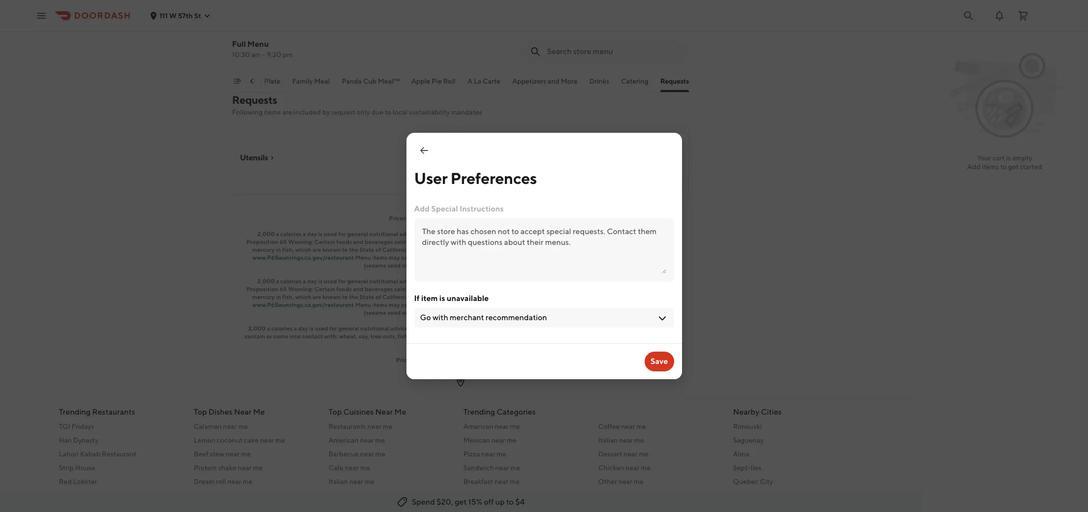 Task type: vqa. For each thing, say whether or not it's contained in the screenshot.
middle Ready
no



Task type: locate. For each thing, give the bounding box(es) containing it.
the for 2,000 a calories a day is used for general nutritional advice, but calorie needs vary. additional nutrition information available upon request. california proposition 65 warning: certain foods and beverages sold or served here can expose you to chemicals including acrylamide in many fried or baked foods, and mercury in fish, which are known to the state of california to cause cancer and birth defects or other reproductive harm. for more information please visit www.p65wanrings.ca.gov/restaurant menu items may contain or come into contact with: wheat, soy, tree nuts, fish, eggs, peanuts, shellfish, milk, sesame (sesame seed oil) ). for more information, please speak with a manager.
[[349, 293, 358, 301]]

coffee
[[598, 423, 620, 431]]

needs inside '2,000 a calories a day is used for general nutritional advice, but calorie needs vary. additional nutrition information available upon request. menu items may contain or come into contact with: wheat, soy, tree nuts, fish, eggs, peanuts, shellfish, milk, sesame (sesame seed oil). for more information, please speak with a manager.'
[[442, 325, 459, 332]]

3 party from the left
[[523, 21, 540, 29]]

calamari
[[194, 423, 222, 431]]

1 vertical spatial can
[[447, 285, 457, 293]]

if item is unavailable
[[414, 294, 489, 303]]

2 near from the left
[[375, 408, 393, 417]]

certain inside 2,000 a calories a day is used for general nutritional advice, but calorie needs vary. additional nutrition information available upon request. california proposition 65 warning: certain foods and beverages sold or served here can expose you to chemicals including acrylamide in many fried or baked foods, and mercury in fish, which are known to the state of california to cause cancer and birth defects or other reproductive harm. for more information please visit www.p65wanrings.ca.gov/restaurant menu items may contain or come into contact with: wheat, soy, tree nuts, fish, eggs, peanuts, shellfish, milk, sesame (sesame seed oil) ). for more information, please speak with a manager.
[[315, 285, 335, 293]]

upon for 2,000 a calories a day is used for general nutritional advice, but calorie needs vary. additional nutrition information available upon request. menu items may contain or come into contact with: wheat, soy, tree nuts, fish, eggs, peanuts, shellfish, milk, sesame (sesame seed oil). for more information, please speak with a manager.
[[588, 325, 603, 332]]

birth for 2,000 a calories a day is used for general nutritional advice, but calorie needs vary. additional nutrition information available upon request. california proposition 65 warning: certain foods and beverages sold or served here can expose you to chemicals including acrylamide in many fried or baked foods, and mercury in fish, which are known to the state of california to cause cancer and birth defects or other reproductive harm. for more information please visit www.p65wanrings.ca.gov/restaurant menu items may contain or come into contact with: wheat, soy, tree nuts, fish, eggs, peanuts, shellfish, milk, sesame (sesame seed oil) ). for more information, please speak with a manager.
[[466, 293, 479, 301]]

2 entrees, from the left
[[556, 21, 582, 29]]

2 ). from the top
[[412, 309, 416, 316]]

0 vertical spatial www.p65wanrings.ca.gov/restaurant
[[252, 254, 354, 261]]

speak up "save"
[[643, 333, 659, 340]]

family meal
[[292, 77, 330, 85]]

1 sides, from the left
[[254, 31, 273, 38]]

and
[[548, 77, 560, 85], [353, 238, 363, 246], [664, 238, 675, 246], [454, 246, 465, 253], [353, 285, 363, 293], [664, 285, 675, 293], [454, 293, 465, 301], [493, 356, 503, 364]]

2
[[286, 21, 290, 29], [351, 21, 355, 29]]

defects for 2,000 a calories a day is used for general nutritional advice, but calorie needs vary. additional nutrition information available upon request. california proposition 65 warning: certain foods and beverages sold or served here can expose you to chemicals including acrylamide in many fried or baked foods, and mercury in fish, which are known to the state of california to cause cancer and birth defects or other reproductive harm. for more information
[[480, 246, 501, 253]]

1 vertical spatial seed
[[388, 309, 401, 316]]

upon inside '2,000 a calories a day is used for general nutritional advice, but calorie needs vary. additional nutrition information available upon request. menu items may contain or come into contact with: wheat, soy, tree nuts, fish, eggs, peanuts, shellfish, milk, sesame (sesame seed oil). for more information, please speak with a manager.'
[[588, 325, 603, 332]]

general
[[347, 230, 368, 238], [347, 278, 368, 285], [338, 325, 359, 332]]

2 vertical spatial eggs,
[[411, 333, 425, 340]]

1 entrees, from the left
[[323, 21, 349, 29]]

1 sold from the top
[[394, 238, 406, 246]]

served down "this"
[[414, 238, 432, 246]]

protein
[[194, 464, 217, 472]]

is for 2,000 a calories a day is used for general nutritional advice, but calorie needs vary. additional nutrition information available upon request. california proposition 65 warning: certain foods and beverages sold or served here can expose you to chemicals including acrylamide in many fried or baked foods, and mercury in fish, which are known to the state of california to cause cancer and birth defects or other reproductive harm. for more information
[[318, 230, 323, 238]]

with down merchant
[[514, 262, 526, 269]]

near up dream roll near me link
[[238, 464, 252, 472]]

expose up unavailable
[[458, 285, 478, 293]]

me for top cuisines near me
[[394, 408, 406, 417]]

day inside '2,000 a calories a day is used for general nutritional advice, but calorie needs vary. additional nutrition information available upon request. menu items may contain or come into contact with: wheat, soy, tree nuts, fish, eggs, peanuts, shellfish, milk, sesame (sesame seed oil). for more information, please speak with a manager.'
[[298, 325, 308, 332]]

Add Special Instructions text field
[[422, 226, 666, 274]]

sandwich near me link
[[463, 463, 586, 473]]

can
[[447, 238, 457, 246], [447, 285, 457, 293]]

0 horizontal spatial near
[[234, 408, 252, 417]]

cause inside 2,000 a calories a day is used for general nutritional advice, but calorie needs vary. additional nutrition information available upon request. california proposition 65 warning: certain foods and beverages sold or served here can expose you to chemicals including acrylamide in many fried or baked foods, and mercury in fish, which are known to the state of california to cause cancer and birth defects or other reproductive harm. for more information please visit www.p65wanrings.ca.gov/restaurant menu items may contain or come into contact with: wheat, soy, tree nuts, fish, eggs, peanuts, shellfish, milk, sesame (sesame seed oil) ). for more information, please speak with a manager.
[[418, 293, 433, 301]]

served for 2,000 a calories a day is used for general nutritional advice, but calorie needs vary. additional nutrition information available upon request. california proposition 65 warning: certain foods and beverages sold or served here can expose you to chemicals including acrylamide in many fried or baked foods, and mercury in fish, which are known to the state of california to cause cancer and birth defects or other reproductive harm. for more information please visit www.p65wanrings.ca.gov/restaurant menu items may contain or come into contact with: wheat, soy, tree nuts, fish, eggs, peanuts, shellfish, milk, sesame (sesame seed oil) ). for more information, please speak with a manager.
[[414, 285, 432, 293]]

needs up if item is unavailable at the left
[[451, 278, 467, 285]]

1 vertical spatial available
[[572, 278, 596, 285]]

to inside your cart is empty add items to get started
[[1000, 163, 1007, 171]]

me up "dessert near me"
[[634, 437, 644, 444]]

vary. for 2,000 a calories a day is used for general nutritional advice, but calorie needs vary. additional nutrition information available upon request. california proposition 65 warning: certain foods and beverages sold or served here can expose you to chemicals including acrylamide in many fried or baked foods, and mercury in fish, which are known to the state of california to cause cancer and birth defects or other reproductive harm. for more information
[[469, 230, 481, 238]]

2 vertical spatial calorie
[[422, 325, 441, 332]]

mandates
[[451, 108, 482, 116]]

0 vertical spatial upon
[[597, 230, 612, 238]]

entrees,
[[323, 21, 349, 29], [556, 21, 582, 29]]

coffee near me
[[598, 423, 646, 431]]

2 fried from the top
[[607, 285, 620, 293]]

1 cancer from the top
[[435, 246, 453, 253]]

1 65 from the top
[[280, 238, 287, 246]]

advice, inside '2,000 a calories a day is used for general nutritional advice, but calorie needs vary. additional nutrition information available upon request. menu items may contain or come into contact with: wheat, soy, tree nuts, fish, eggs, peanuts, shellfish, milk, sesame (sesame seed oil). for more information, please speak with a manager.'
[[391, 325, 410, 332]]

1 vertical spatial shellfish,
[[608, 301, 633, 309]]

italian for top italian near me link
[[598, 437, 618, 444]]

2 vertical spatial nutrition
[[504, 325, 528, 332]]

entrees, for 3
[[556, 21, 582, 29]]

shake
[[218, 464, 236, 472]]

nutritional inside 2,000 a calories a day is used for general nutritional advice, but calorie needs vary. additional nutrition information available upon request. california proposition 65 warning: certain foods and beverages sold or served here can expose you to chemicals including acrylamide in many fried or baked foods, and mercury in fish, which are known to the state of california to cause cancer and birth defects or other reproductive harm. for more information please visit www.p65wanrings.ca.gov/restaurant menu items may contain or come into contact with: wheat, soy, tree nuts, fish, eggs, peanuts, shellfish, milk, sesame (sesame seed oil) ). for more information, please speak with a manager.
[[369, 278, 398, 285]]

www.p65wanrings.ca.gov/restaurant inside please visit www.p65wanrings.ca.gov/restaurant
[[252, 254, 354, 261]]

available for 2,000 a calories a day is used for general nutritional advice, but calorie needs vary. additional nutrition information available upon request. menu items may contain or come into contact with: wheat, soy, tree nuts, fish, eggs, peanuts, shellfish, milk, sesame (sesame seed oil). for more information, please speak with a manager.
[[563, 325, 587, 332]]

fried for 2,000 a calories a day is used for general nutritional advice, but calorie needs vary. additional nutrition information available upon request. california proposition 65 warning: certain foods and beverages sold or served here can expose you to chemicals including acrylamide in many fried or baked foods, and mercury in fish, which are known to the state of california to cause cancer and birth defects or other reproductive harm. for more information please visit www.p65wanrings.ca.gov/restaurant menu items may contain or come into contact with: wheat, soy, tree nuts, fish, eggs, peanuts, shellfish, milk, sesame (sesame seed oil) ). for more information, please speak with a manager.
[[607, 285, 620, 293]]

0 vertical spatial information,
[[443, 262, 477, 269]]

manager. up prices may differ between delivery and pickup.
[[448, 341, 473, 348]]

defects down menu items may contain or come into contact with: wheat, soy, tree nuts, fish, eggs, peanuts, shellfish, milk, sesame (sesame seed oil) ). for more information, please speak with a manager.
[[480, 293, 501, 301]]

cookies
[[301, 31, 326, 38], [533, 31, 558, 38]]

expose for 2,000 a calories a day is used for general nutritional advice, but calorie needs vary. additional nutrition information available upon request. california proposition 65 warning: certain foods and beverages sold or served here can expose you to chemicals including acrylamide in many fried or baked foods, and mercury in fish, which are known to the state of california to cause cancer and birth defects or other reproductive harm. for more information please visit www.p65wanrings.ca.gov/restaurant menu items may contain or come into contact with: wheat, soy, tree nuts, fish, eggs, peanuts, shellfish, milk, sesame (sesame seed oil) ). for more information, please speak with a manager.
[[458, 285, 478, 293]]

1 vertical spatial information,
[[443, 309, 477, 316]]

1 vertical spatial 2,000
[[257, 278, 275, 285]]

upon inside 2,000 a calories a day is used for general nutritional advice, but calorie needs vary. additional nutrition information available upon request. california proposition 65 warning: certain foods and beverages sold or served here can expose you to chemicals including acrylamide in many fried or baked foods, and mercury in fish, which are known to the state of california to cause cancer and birth defects or other reproductive harm. for more information please visit www.p65wanrings.ca.gov/restaurant menu items may contain or come into contact with: wheat, soy, tree nuts, fish, eggs, peanuts, shellfish, milk, sesame (sesame seed oil) ). for more information, please speak with a manager.
[[597, 278, 612, 285]]

but down "this"
[[420, 230, 430, 238]]

0 vertical spatial request.
[[613, 230, 635, 238]]

2 vertical spatial available
[[563, 325, 587, 332]]

1 vertical spatial beverages
[[365, 285, 393, 293]]

or
[[407, 238, 413, 246], [621, 238, 627, 246], [502, 246, 508, 253], [423, 254, 429, 261], [407, 285, 413, 293], [621, 285, 627, 293], [502, 293, 508, 301], [423, 301, 429, 309], [266, 333, 272, 340]]

2 vertical spatial manager.
[[448, 341, 473, 348]]

0 vertical spatial nutritional
[[369, 230, 398, 238]]

a inside menu items may contain or come into contact with: wheat, soy, tree nuts, fish, eggs, peanuts, shellfish, milk, sesame (sesame seed oil) ). for more information, please speak with a manager.
[[527, 262, 531, 269]]

trending for trending restaurants
[[59, 408, 91, 417]]

additional
[[482, 230, 512, 238], [482, 278, 512, 285], [474, 325, 503, 332]]

with: inside '2,000 a calories a day is used for general nutritional advice, but calorie needs vary. additional nutrition information available upon request. menu items may contain or come into contact with: wheat, soy, tree nuts, fish, eggs, peanuts, shellfish, milk, sesame (sesame seed oil). for more information, please speak with a manager.'
[[324, 333, 338, 340]]

shellfish,
[[608, 254, 633, 261], [608, 301, 633, 309], [451, 333, 476, 340]]

1 horizontal spatial trending
[[463, 408, 495, 417]]

2 fortune from the left
[[507, 31, 532, 38]]

is for 2,000 a calories a day is used for general nutritional advice, but calorie needs vary. additional nutrition information available upon request. menu items may contain or come into contact with: wheat, soy, tree nuts, fish, eggs, peanuts, shellfish, milk, sesame (sesame seed oil). for more information, please speak with a manager.
[[309, 325, 314, 332]]

expose for 2,000 a calories a day is used for general nutritional advice, but calorie needs vary. additional nutrition information available upon request. california proposition 65 warning: certain foods and beverages sold or served here can expose you to chemicals including acrylamide in many fried or baked foods, and mercury in fish, which are known to the state of california to cause cancer and birth defects or other reproductive harm. for more information
[[458, 238, 478, 246]]

2 vertical spatial (sesame
[[513, 333, 536, 340]]

2 65 from the top
[[280, 285, 287, 293]]

add special instructions
[[414, 204, 504, 214]]

add for add special instructions
[[414, 204, 430, 214]]

2 sold from the top
[[394, 285, 406, 293]]

day for 2,000 a calories a day is used for general nutritional advice, but calorie needs vary. additional nutrition information available upon request. california proposition 65 warning: certain foods and beverages sold or served here can expose you to chemicals including acrylamide in many fried or baked foods, and mercury in fish, which are known to the state of california to cause cancer and birth defects or other reproductive harm. for more information
[[307, 230, 317, 238]]

sold inside 2,000 a calories a day is used for general nutritional advice, but calorie needs vary. additional nutrition information available upon request. california proposition 65 warning: certain foods and beverages sold or served here can expose you to chemicals including acrylamide in many fried or baked foods, and mercury in fish, which are known to the state of california to cause cancer and birth defects or other reproductive harm. for more information please visit www.p65wanrings.ca.gov/restaurant menu items may contain or come into contact with: wheat, soy, tree nuts, fish, eggs, peanuts, shellfish, milk, sesame (sesame seed oil) ). for more information, please speak with a manager.
[[394, 285, 406, 293]]

me up the sandwich near me
[[497, 450, 506, 458]]

1 vertical spatial tree
[[527, 301, 538, 309]]

2 mercury from the top
[[252, 293, 275, 301]]

chemicals up menu items may contain or come into contact with: wheat, soy, tree nuts, fish, eggs, peanuts, shellfish, milk, sesame (sesame seed oil) ). for more information, please speak with a manager.
[[497, 238, 525, 246]]

0 vertical spatial prices
[[389, 215, 406, 222]]

wheat,
[[496, 254, 514, 261], [496, 301, 514, 309], [339, 333, 357, 340]]

1 horizontal spatial 2
[[351, 21, 355, 29]]

roll
[[443, 77, 456, 85]]

known
[[323, 246, 341, 253], [323, 293, 341, 301]]

soy, inside 2,000 a calories a day is used for general nutritional advice, but calorie needs vary. additional nutrition information available upon request. california proposition 65 warning: certain foods and beverages sold or served here can expose you to chemicals including acrylamide in many fried or baked foods, and mercury in fish, which are known to the state of california to cause cancer and birth defects or other reproductive harm. for more information please visit www.p65wanrings.ca.gov/restaurant menu items may contain or come into contact with: wheat, soy, tree nuts, fish, eggs, peanuts, shellfish, milk, sesame (sesame seed oil) ). for more information, please speak with a manager.
[[515, 301, 526, 309]]

vary. down directly
[[469, 230, 481, 238]]

nearby cities
[[733, 408, 782, 417]]

additional for 2,000 a calories a day is used for general nutritional advice, but calorie needs vary. additional nutrition information available upon request. menu items may contain or come into contact with: wheat, soy, tree nuts, fish, eggs, peanuts, shellfish, milk, sesame (sesame seed oil). for more information, please speak with a manager.
[[474, 325, 503, 332]]

chicken near me link
[[598, 463, 721, 473]]

birth inside the 2,000 a calories a day is used for general nutritional advice, but calorie needs vary. additional nutrition information available upon request. california proposition 65 warning: certain foods and beverages sold or served here can expose you to chemicals including acrylamide in many fried or baked foods, and mercury in fish, which are known to the state of california to cause cancer and birth defects or other reproductive harm. for more information
[[466, 246, 479, 253]]

additional down menu items may contain or come into contact with: wheat, soy, tree nuts, fish, eggs, peanuts, shellfish, milk, sesame (sesame seed oil) ). for more information, please speak with a manager.
[[482, 278, 512, 285]]

nutritional for 2,000 a calories a day is used for general nutritional advice, but calorie needs vary. additional nutrition information available upon request. california proposition 65 warning: certain foods and beverages sold or served here can expose you to chemicals including acrylamide in many fried or baked foods, and mercury in fish, which are known to the state of california to cause cancer and birth defects or other reproductive harm. for more information
[[369, 230, 398, 238]]

acrylamide
[[553, 238, 583, 246], [553, 285, 583, 293]]

0 vertical spatial requests
[[660, 77, 689, 85]]

1 horizontal spatial 3
[[583, 21, 587, 29]]

italian near me down cafe near me
[[329, 478, 374, 486]]

2,000 for 2,000 a calories a day is used for general nutritional advice, but calorie needs vary. additional nutrition information available upon request. california proposition 65 warning: certain foods and beverages sold or served here can expose you to chemicals including acrylamide in many fried or baked foods, and mercury in fish, which are known to the state of california to cause cancer and birth defects or other reproductive harm. for more information
[[257, 230, 275, 238]]

restaurants
[[92, 408, 135, 417], [329, 423, 366, 431]]

advice, inside 2,000 a calories a day is used for general nutritional advice, but calorie needs vary. additional nutrition information available upon request. california proposition 65 warning: certain foods and beverages sold or served here can expose you to chemicals including acrylamide in many fried or baked foods, and mercury in fish, which are known to the state of california to cause cancer and birth defects or other reproductive harm. for more information please visit www.p65wanrings.ca.gov/restaurant menu items may contain or come into contact with: wheat, soy, tree nuts, fish, eggs, peanuts, shellfish, milk, sesame (sesame seed oil) ). for more information, please speak with a manager.
[[400, 278, 419, 285]]

chemicals for 2,000 a calories a day is used for general nutritional advice, but calorie needs vary. additional nutrition information available upon request. california proposition 65 warning: certain foods and beverages sold or served here can expose you to chemicals including acrylamide in many fried or baked foods, and mercury in fish, which are known to the state of california to cause cancer and birth defects or other reproductive harm. for more information
[[497, 238, 525, 246]]

2 oil) from the top
[[402, 309, 411, 316]]

the inside the 2,000 a calories a day is used for general nutritional advice, but calorie needs vary. additional nutrition information available upon request. california proposition 65 warning: certain foods and beverages sold or served here can expose you to chemicals including acrylamide in many fried or baked foods, and mercury in fish, which are known to the state of california to cause cancer and birth defects or other reproductive harm. for more information
[[349, 246, 358, 253]]

milk, inside menu items may contain or come into contact with: wheat, soy, tree nuts, fish, eggs, peanuts, shellfish, milk, sesame (sesame seed oil) ). for more information, please speak with a manager.
[[634, 254, 647, 261]]

sides, for 3
[[487, 31, 505, 38]]

calorie
[[431, 230, 450, 238], [431, 278, 450, 285], [422, 325, 441, 332]]

1 fortune from the left
[[274, 31, 299, 38]]

sides, up carte
[[487, 31, 505, 38]]

but up the item
[[420, 278, 430, 285]]

1 vertical spatial vary.
[[469, 278, 481, 285]]

cause left unavailable
[[418, 293, 433, 301]]

2 vertical spatial but
[[411, 325, 421, 332]]

state for 2,000 a calories a day is used for general nutritional advice, but calorie needs vary. additional nutrition information available upon request. california proposition 65 warning: certain foods and beverages sold or served here can expose you to chemicals including acrylamide in many fried or baked foods, and mercury in fish, which are known to the state of california to cause cancer and birth defects or other reproductive harm. for more information
[[360, 246, 374, 253]]

1 vertical spatial advice,
[[400, 278, 419, 285]]

available inside the 2,000 a calories a day is used for general nutritional advice, but calorie needs vary. additional nutrition information available upon request. california proposition 65 warning: certain foods and beverages sold or served here can expose you to chemicals including acrylamide in many fried or baked foods, and mercury in fish, which are known to the state of california to cause cancer and birth defects or other reproductive harm. for more information
[[572, 230, 596, 238]]

1 vertical spatial used
[[324, 278, 337, 285]]

request. for 2,000 a calories a day is used for general nutritional advice, but calorie needs vary. additional nutrition information available upon request. menu items may contain or come into contact with: wheat, soy, tree nuts, fish, eggs, peanuts, shellfish, milk, sesame (sesame seed oil). for more information, please speak with a manager.
[[604, 325, 627, 332]]

1 vertical spatial peanuts,
[[583, 301, 607, 309]]

1 visit from the top
[[657, 246, 669, 253]]

1 served from the top
[[414, 238, 432, 246]]

nutrition up 'pickup.'
[[504, 325, 528, 332]]

1 cause from the top
[[418, 246, 433, 253]]

near up pizza near me
[[491, 437, 505, 444]]

2 www.p65wanrings.ca.gov/restaurant from the top
[[252, 301, 354, 309]]

information for 2,000 a calories a day is used for general nutritional advice, but calorie needs vary. additional nutrition information available upon request. menu items may contain or come into contact with: wheat, soy, tree nuts, fish, eggs, peanuts, shellfish, milk, sesame (sesame seed oil). for more information, please speak with a manager.
[[529, 325, 562, 332]]

$140.00
[[240, 42, 267, 50]]

1 known from the top
[[323, 246, 341, 253]]

2 cookies from the left
[[533, 31, 558, 38]]

additional for 2,000 a calories a day is used for general nutritional advice, but calorie needs vary. additional nutrition information available upon request. california proposition 65 warning: certain foods and beverages sold or served here can expose you to chemicals including acrylamide in many fried or baked foods, and mercury in fish, which are known to the state of california to cause cancer and birth defects or other reproductive harm. for more information please visit www.p65wanrings.ca.gov/restaurant menu items may contain or come into contact with: wheat, soy, tree nuts, fish, eggs, peanuts, shellfish, milk, sesame (sesame seed oil) ). for more information, please speak with a manager.
[[482, 278, 512, 285]]

0 vertical spatial restaurants
[[92, 408, 135, 417]]

italian near me
[[598, 437, 644, 444], [329, 478, 374, 486]]

1 vertical spatial harm.
[[562, 293, 578, 301]]

harm. for 2,000 a calories a day is used for general nutritional advice, but calorie needs vary. additional nutrition information available upon request. california proposition 65 warning: certain foods and beverages sold or served here can expose you to chemicals including acrylamide in many fried or baked foods, and mercury in fish, which are known to the state of california to cause cancer and birth defects or other reproductive harm. for more information please visit www.p65wanrings.ca.gov/restaurant menu items may contain or come into contact with: wheat, soy, tree nuts, fish, eggs, peanuts, shellfish, milk, sesame (sesame seed oil) ). for more information, please speak with a manager.
[[562, 293, 578, 301]]

0 vertical spatial contain
[[401, 254, 422, 261]]

here up please visit www.p65wanrings.ca.gov/restaurant
[[434, 238, 446, 246]]

dessert
[[598, 450, 622, 458]]

italian near me down coffee near me
[[598, 437, 644, 444]]

1 horizontal spatial italian
[[598, 437, 618, 444]]

needs for 2,000 a calories a day is used for general nutritional advice, but calorie needs vary. additional nutrition information available upon request. california proposition 65 warning: certain foods and beverages sold or served here can expose you to chemicals including acrylamide in many fried or baked foods, and mercury in fish, which are known to the state of california to cause cancer and birth defects or other reproductive harm. for more information
[[451, 230, 467, 238]]

1 horizontal spatial italian near me link
[[598, 436, 721, 445]]

requests up 'following'
[[232, 94, 277, 106]]

1 other from the top
[[509, 246, 524, 253]]

2 birth from the top
[[466, 293, 479, 301]]

1 mercury from the top
[[252, 246, 275, 253]]

1 certain from the top
[[315, 238, 335, 246]]

tgi fridays
[[59, 423, 94, 431]]

1 vertical spatial acrylamide
[[553, 285, 583, 293]]

near
[[234, 408, 252, 417], [375, 408, 393, 417]]

sides, up full menu 10:30 am - 9:30 pm
[[254, 31, 273, 38]]

which inside 2,000 a calories a day is used for general nutritional advice, but calorie needs vary. additional nutrition information available upon request. california proposition 65 warning: certain foods and beverages sold or served here can expose you to chemicals including acrylamide in many fried or baked foods, and mercury in fish, which are known to the state of california to cause cancer and birth defects or other reproductive harm. for more information please visit www.p65wanrings.ca.gov/restaurant menu items may contain or come into contact with: wheat, soy, tree nuts, fish, eggs, peanuts, shellfish, milk, sesame (sesame seed oil) ). for more information, please speak with a manager.
[[295, 293, 311, 301]]

mercury inside 2,000 a calories a day is used for general nutritional advice, but calorie needs vary. additional nutrition information available upon request. california proposition 65 warning: certain foods and beverages sold or served here can expose you to chemicals including acrylamide in many fried or baked foods, and mercury in fish, which are known to the state of california to cause cancer and birth defects or other reproductive harm. for more information please visit www.p65wanrings.ca.gov/restaurant menu items may contain or come into contact with: wheat, soy, tree nuts, fish, eggs, peanuts, shellfish, milk, sesame (sesame seed oil) ). for more information, please speak with a manager.
[[252, 293, 275, 301]]

2 foods from the top
[[336, 285, 352, 293]]

1 can from the top
[[447, 238, 457, 246]]

panda cub meal™ button
[[342, 76, 399, 92]]

2,000 for 2,000 a calories a day is used for general nutritional advice, but calorie needs vary. additional nutrition information available upon request. menu items may contain or come into contact with: wheat, soy, tree nuts, fish, eggs, peanuts, shellfish, milk, sesame (sesame seed oil). for more information, please speak with a manager.
[[248, 325, 266, 332]]

(sesame
[[364, 262, 386, 269], [364, 309, 386, 316], [513, 333, 536, 340]]

your inside your choice of 3 party tray entrees, 3 party tray sides, fortune cookies
[[472, 21, 487, 29]]

defects
[[480, 246, 501, 253], [480, 293, 501, 301]]

me down the barbecue near me
[[360, 464, 370, 472]]

2 certain from the top
[[315, 285, 335, 293]]

general for 2,000 a calories a day is used for general nutritional advice, but calorie needs vary. additional nutrition information available upon request. california proposition 65 warning: certain foods and beverages sold or served here can expose you to chemicals including acrylamide in many fried or baked foods, and mercury in fish, which are known to the state of california to cause cancer and birth defects or other reproductive harm. for more information
[[347, 230, 368, 238]]

can up please visit www.p65wanrings.ca.gov/restaurant
[[447, 238, 457, 246]]

general inside 2,000 a calories a day is used for general nutritional advice, but calorie needs vary. additional nutrition information available upon request. california proposition 65 warning: certain foods and beverages sold or served here can expose you to chemicals including acrylamide in many fried or baked foods, and mercury in fish, which are known to the state of california to cause cancer and birth defects or other reproductive harm. for more information please visit www.p65wanrings.ca.gov/restaurant menu items may contain or come into contact with: wheat, soy, tree nuts, fish, eggs, peanuts, shellfish, milk, sesame (sesame seed oil) ). for more information, please speak with a manager.
[[347, 278, 368, 285]]

0 vertical spatial with:
[[481, 254, 494, 261]]

1 vertical spatial www.p65wanrings.ca.gov/restaurant
[[252, 301, 354, 309]]

near for cuisines
[[375, 408, 393, 417]]

1 vertical spatial nuts,
[[540, 301, 553, 309]]

barbecue
[[329, 450, 359, 458]]

a
[[276, 230, 279, 238], [303, 230, 306, 238], [527, 262, 531, 269], [276, 278, 279, 285], [303, 278, 306, 285], [527, 309, 531, 316], [267, 325, 270, 332], [294, 325, 297, 332], [673, 333, 676, 340]]

2 harm. from the top
[[562, 293, 578, 301]]

2 defects from the top
[[480, 293, 501, 301]]

0 horizontal spatial sides,
[[254, 31, 273, 38]]

cancer down menu at left top
[[435, 246, 453, 253]]

prices for prices on this menu are set directly by the merchant .
[[389, 215, 406, 222]]

fortune up pm
[[274, 31, 299, 38]]

1 birth from the top
[[466, 246, 479, 253]]

0 horizontal spatial italian near me
[[329, 478, 374, 486]]

american near me link up mexican near me link
[[463, 422, 586, 432]]

other up menu items may contain or come into contact with: wheat, soy, tree nuts, fish, eggs, peanuts, shellfish, milk, sesame (sesame seed oil) ). for more information, please speak with a manager.
[[509, 246, 524, 253]]

by left request
[[322, 108, 330, 116]]

contain inside '2,000 a calories a day is used for general nutritional advice, but calorie needs vary. additional nutrition information available upon request. menu items may contain or come into contact with: wheat, soy, tree nuts, fish, eggs, peanuts, shellfish, milk, sesame (sesame seed oil). for more information, please speak with a manager.'
[[244, 333, 265, 340]]

which
[[295, 246, 311, 253], [295, 293, 311, 301]]

1 fried from the top
[[607, 238, 620, 246]]

other down menu items may contain or come into contact with: wheat, soy, tree nuts, fish, eggs, peanuts, shellfish, milk, sesame (sesame seed oil) ). for more information, please speak with a manager.
[[509, 293, 524, 301]]

2 vertical spatial come
[[273, 333, 288, 340]]

1 vertical spatial sesame
[[648, 301, 669, 309]]

2 vertical spatial with:
[[324, 333, 338, 340]]

0 vertical spatial mercury
[[252, 246, 275, 253]]

2 which from the top
[[295, 293, 311, 301]]

vary. inside the 2,000 a calories a day is used for general nutritional advice, but calorie needs vary. additional nutrition information available upon request. california proposition 65 warning: certain foods and beverages sold or served here can expose you to chemicals including acrylamide in many fried or baked foods, and mercury in fish, which are known to the state of california to cause cancer and birth defects or other reproductive harm. for more information
[[469, 230, 481, 238]]

2 baked from the top
[[628, 285, 645, 293]]

1 chemicals from the top
[[497, 238, 525, 246]]

1 acrylamide from the top
[[553, 238, 583, 246]]

request. inside the 2,000 a calories a day is used for general nutritional advice, but calorie needs vary. additional nutrition information available upon request. california proposition 65 warning: certain foods and beverages sold or served here can expose you to chemicals including acrylamide in many fried or baked foods, and mercury in fish, which are known to the state of california to cause cancer and birth defects or other reproductive harm. for more information
[[613, 230, 635, 238]]

needs down if item is unavailable at the left
[[442, 325, 459, 332]]

2 visit from the top
[[657, 293, 669, 301]]

2 vertical spatial soy,
[[359, 333, 369, 340]]

contact up '2,000 a calories a day is used for general nutritional advice, but calorie needs vary. additional nutrition information available upon request. menu items may contain or come into contact with: wheat, soy, tree nuts, fish, eggs, peanuts, shellfish, milk, sesame (sesame seed oil). for more information, please speak with a manager.' at the bottom of page
[[459, 301, 480, 309]]

vary. up unavailable
[[469, 278, 481, 285]]

information,
[[443, 262, 477, 269], [443, 309, 477, 316], [589, 333, 622, 340]]

0 horizontal spatial requests
[[232, 94, 277, 106]]

0 vertical spatial acrylamide
[[553, 238, 583, 246]]

for for 2,000 a calories a day is used for general nutritional advice, but calorie needs vary. additional nutrition information available upon request. california proposition 65 warning: certain foods and beverages sold or served here can expose you to chemicals including acrylamide in many fried or baked foods, and mercury in fish, which are known to the state of california to cause cancer and birth defects or other reproductive harm. for more information
[[338, 230, 346, 238]]

1 vertical spatial contain
[[401, 301, 422, 309]]

sides, inside your choice of 2 party tray entrees, 2 party tray sides, fortune cookies $140.00
[[254, 31, 273, 38]]

are inside 2,000 a calories a day is used for general nutritional advice, but calorie needs vary. additional nutrition information available upon request. california proposition 65 warning: certain foods and beverages sold or served here can expose you to chemicals including acrylamide in many fried or baked foods, and mercury in fish, which are known to the state of california to cause cancer and birth defects or other reproductive harm. for more information please visit www.p65wanrings.ca.gov/restaurant menu items may contain or come into contact with: wheat, soy, tree nuts, fish, eggs, peanuts, shellfish, milk, sesame (sesame seed oil) ). for more information, please speak with a manager.
[[313, 293, 321, 301]]

cause inside the 2,000 a calories a day is used for general nutritional advice, but calorie needs vary. additional nutrition information available upon request. california proposition 65 warning: certain foods and beverages sold or served here can expose you to chemicals including acrylamide in many fried or baked foods, and mercury in fish, which are known to the state of california to cause cancer and birth defects or other reproductive harm. for more information
[[418, 246, 433, 253]]

to inside requests following items are included by request only due to local sustainability mandates
[[385, 108, 391, 116]]

cuisines
[[343, 408, 374, 417]]

contact down www.p65wanrings.ca.gov/restaurant link
[[302, 333, 323, 340]]

trending
[[59, 408, 91, 417], [463, 408, 495, 417]]

1 vertical spatial (sesame
[[364, 309, 386, 316]]

me down 'top cuisines near me'
[[383, 423, 393, 431]]

2 served from the top
[[414, 285, 432, 293]]

fortune inside your choice of 3 party tray entrees, 3 party tray sides, fortune cookies
[[507, 31, 532, 38]]

user preferences dialog
[[406, 133, 682, 379]]

1 beverages from the top
[[365, 238, 393, 246]]

2 acrylamide from the top
[[553, 285, 583, 293]]

please visit www.p65wanrings.ca.gov/restaurant
[[252, 246, 669, 261]]

needs for 2,000 a calories a day is used for general nutritional advice, but calorie needs vary. additional nutrition information available upon request. california proposition 65 warning: certain foods and beverages sold or served here can expose you to chemicals including acrylamide in many fried or baked foods, and mercury in fish, which are known to the state of california to cause cancer and birth defects or other reproductive harm. for more information please visit www.p65wanrings.ca.gov/restaurant menu items may contain or come into contact with: wheat, soy, tree nuts, fish, eggs, peanuts, shellfish, milk, sesame (sesame seed oil) ). for more information, please speak with a manager.
[[451, 278, 467, 285]]

fried inside 2,000 a calories a day is used for general nutritional advice, but calorie needs vary. additional nutrition information available upon request. california proposition 65 warning: certain foods and beverages sold or served here can expose you to chemicals including acrylamide in many fried or baked foods, and mercury in fish, which are known to the state of california to cause cancer and birth defects or other reproductive harm. for more information please visit www.p65wanrings.ca.gov/restaurant menu items may contain or come into contact with: wheat, soy, tree nuts, fish, eggs, peanuts, shellfish, milk, sesame (sesame seed oil) ). for more information, please speak with a manager.
[[607, 285, 620, 293]]

entrees, inside your choice of 3 party tray entrees, 3 party tray sides, fortune cookies
[[556, 21, 582, 29]]

additional inside 2,000 a calories a day is used for general nutritional advice, but calorie needs vary. additional nutrition information available upon request. california proposition 65 warning: certain foods and beverages sold or served here can expose you to chemicals including acrylamide in many fried or baked foods, and mercury in fish, which are known to the state of california to cause cancer and birth defects or other reproductive harm. for more information please visit www.p65wanrings.ca.gov/restaurant menu items may contain or come into contact with: wheat, soy, tree nuts, fish, eggs, peanuts, shellfish, milk, sesame (sesame seed oil) ). for more information, please speak with a manager.
[[482, 278, 512, 285]]

calorie up the item
[[431, 278, 450, 285]]

for inside 2,000 a calories a day is used for general nutritional advice, but calorie needs vary. additional nutrition information available upon request. california proposition 65 warning: certain foods and beverages sold or served here can expose you to chemicals including acrylamide in many fried or baked foods, and mercury in fish, which are known to the state of california to cause cancer and birth defects or other reproductive harm. for more information please visit www.p65wanrings.ca.gov/restaurant menu items may contain or come into contact with: wheat, soy, tree nuts, fish, eggs, peanuts, shellfish, milk, sesame (sesame seed oil) ). for more information, please speak with a manager.
[[338, 278, 346, 285]]

more inside the 2,000 a calories a day is used for general nutritional advice, but calorie needs vary. additional nutrition information available upon request. california proposition 65 warning: certain foods and beverages sold or served here can expose you to chemicals including acrylamide in many fried or baked foods, and mercury in fish, which are known to the state of california to cause cancer and birth defects or other reproductive harm. for more information
[[589, 246, 604, 253]]

cookies up family meal
[[301, 31, 326, 38]]

item
[[421, 294, 438, 303]]

by down "instructions"
[[485, 215, 492, 222]]

into down the 2,000 a calories a day is used for general nutritional advice, but calorie needs vary. additional nutrition information available upon request. california proposition 65 warning: certain foods and beverages sold or served here can expose you to chemicals including acrylamide in many fried or baked foods, and mercury in fish, which are known to the state of california to cause cancer and birth defects or other reproductive harm. for more information
[[446, 254, 457, 261]]

panda
[[342, 77, 362, 85]]

visit
[[657, 246, 669, 253], [657, 293, 669, 301]]

1 expose from the top
[[458, 238, 478, 246]]

1 baked from the top
[[628, 238, 645, 246]]

1 foods from the top
[[336, 238, 352, 246]]

2 here from the top
[[434, 285, 446, 293]]

near up breakfast near me
[[495, 464, 509, 472]]

information, right oil).
[[589, 333, 622, 340]]

with up 'pickup.'
[[514, 309, 526, 316]]

0 vertical spatial fried
[[607, 238, 620, 246]]

1 defects from the top
[[480, 246, 501, 253]]

american near me link down restaurants near me link
[[329, 436, 452, 445]]

2 vertical spatial seed
[[537, 333, 550, 340]]

Item Search search field
[[547, 46, 681, 57]]

other for 2,000 a calories a day is used for general nutritional advice, but calorie needs vary. additional nutrition information available upon request. california proposition 65 warning: certain foods and beverages sold or served here can expose you to chemicals including acrylamide in many fried or baked foods, and mercury in fish, which are known to the state of california to cause cancer and birth defects or other reproductive harm. for more information please visit www.p65wanrings.ca.gov/restaurant menu items may contain or come into contact with: wheat, soy, tree nuts, fish, eggs, peanuts, shellfish, milk, sesame (sesame seed oil) ). for more information, please speak with a manager.
[[509, 293, 524, 301]]

nutrition down .
[[513, 230, 537, 238]]

cancer right if
[[435, 293, 453, 301]]

2 other from the top
[[509, 293, 524, 301]]

2 expose from the top
[[458, 285, 478, 293]]

2 including from the top
[[526, 285, 552, 293]]

1 vertical spatial oil)
[[402, 309, 411, 316]]

1 you from the top
[[479, 238, 489, 246]]

0 vertical spatial many
[[591, 238, 605, 246]]

but
[[420, 230, 430, 238], [420, 278, 430, 285], [411, 325, 421, 332]]

baked for 2,000 a calories a day is used for general nutritional advice, but calorie needs vary. additional nutrition information available upon request. california proposition 65 warning: certain foods and beverages sold or served here can expose you to chemicals including acrylamide in many fried or baked foods, and mercury in fish, which are known to the state of california to cause cancer and birth defects or other reproductive harm. for more information please visit www.p65wanrings.ca.gov/restaurant menu items may contain or come into contact with: wheat, soy, tree nuts, fish, eggs, peanuts, shellfish, milk, sesame (sesame seed oil) ). for more information, please speak with a manager.
[[628, 285, 645, 293]]

2 vertical spatial upon
[[588, 325, 603, 332]]

0 horizontal spatial italian near me link
[[329, 477, 452, 487]]

1 www.p65wanrings.ca.gov/restaurant from the top
[[252, 254, 354, 261]]

or inside '2,000 a calories a day is used for general nutritional advice, but calorie needs vary. additional nutrition information available upon request. menu items may contain or come into contact with: wheat, soy, tree nuts, fish, eggs, peanuts, shellfish, milk, sesame (sesame seed oil). for more information, please speak with a manager.'
[[266, 333, 272, 340]]

requests right catering
[[660, 77, 689, 85]]

0 vertical spatial shellfish,
[[608, 254, 633, 261]]

me up restaurants near me link
[[394, 408, 406, 417]]

foods
[[336, 238, 352, 246], [336, 285, 352, 293]]

trending up mexican on the left bottom of the page
[[463, 408, 495, 417]]

2 choice from the left
[[488, 21, 509, 29]]

2 sides, from the left
[[487, 31, 505, 38]]

1 vertical spatial italian near me
[[329, 478, 374, 486]]

come down www.p65wanrings.ca.gov/restaurant link
[[273, 333, 288, 340]]

1 vertical spatial the
[[349, 246, 358, 253]]

2 cancer from the top
[[435, 293, 453, 301]]

reproductive down .
[[525, 246, 561, 253]]

2 known from the top
[[323, 293, 341, 301]]

fortune inside your choice of 2 party tray entrees, 2 party tray sides, fortune cookies $140.00
[[274, 31, 299, 38]]

1 vertical spatial visit
[[657, 293, 669, 301]]

lahori
[[59, 450, 79, 458]]

acrylamide inside 2,000 a calories a day is used for general nutritional advice, but calorie needs vary. additional nutrition information available upon request. california proposition 65 warning: certain foods and beverages sold or served here can expose you to chemicals including acrylamide in many fried or baked foods, and mercury in fish, which are known to the state of california to cause cancer and birth defects or other reproductive harm. for more information please visit www.p65wanrings.ca.gov/restaurant menu items may contain or come into contact with: wheat, soy, tree nuts, fish, eggs, peanuts, shellfish, milk, sesame (sesame seed oil) ). for more information, please speak with a manager.
[[553, 285, 583, 293]]

0 vertical spatial sold
[[394, 238, 406, 246]]

your cart is empty add items to get started
[[967, 154, 1042, 171]]

0 horizontal spatial add
[[414, 204, 430, 214]]

1 here from the top
[[434, 238, 446, 246]]

calorie inside '2,000 a calories a day is used for general nutritional advice, but calorie needs vary. additional nutrition information available upon request. menu items may contain or come into contact with: wheat, soy, tree nuts, fish, eggs, peanuts, shellfish, milk, sesame (sesame seed oil). for more information, please speak with a manager.'
[[422, 325, 441, 332]]

1 vertical spatial italian near me link
[[329, 477, 452, 487]]

served up if
[[414, 285, 432, 293]]

1 horizontal spatial fortune
[[507, 31, 532, 38]]

please inside '2,000 a calories a day is used for general nutritional advice, but calorie needs vary. additional nutrition information available upon request. menu items may contain or come into contact with: wheat, soy, tree nuts, fish, eggs, peanuts, shellfish, milk, sesame (sesame seed oil). for more information, please speak with a manager.'
[[624, 333, 641, 340]]

2 state from the top
[[360, 293, 374, 301]]

nutrition
[[513, 230, 537, 238], [513, 278, 537, 285], [504, 325, 528, 332]]

can inside the 2,000 a calories a day is used for general nutritional advice, but calorie needs vary. additional nutrition information available upon request. california proposition 65 warning: certain foods and beverages sold or served here can expose you to chemicals including acrylamide in many fried or baked foods, and mercury in fish, which are known to the state of california to cause cancer and birth defects or other reproductive harm. for more information
[[447, 238, 457, 246]]

visit inside 2,000 a calories a day is used for general nutritional advice, but calorie needs vary. additional nutrition information available upon request. california proposition 65 warning: certain foods and beverages sold or served here can expose you to chemicals including acrylamide in many fried or baked foods, and mercury in fish, which are known to the state of california to cause cancer and birth defects or other reproductive harm. for more information please visit www.p65wanrings.ca.gov/restaurant menu items may contain or come into contact with: wheat, soy, tree nuts, fish, eggs, peanuts, shellfish, milk, sesame (sesame seed oil) ). for more information, please speak with a manager.
[[657, 293, 669, 301]]

chicken near me
[[598, 464, 651, 472]]

sandwich
[[463, 464, 494, 472]]

1 vertical spatial including
[[526, 285, 552, 293]]

cancer for 2,000 a calories a day is used for general nutritional advice, but calorie needs vary. additional nutrition information available upon request. california proposition 65 warning: certain foods and beverages sold or served here can expose you to chemicals including acrylamide in many fried or baked foods, and mercury in fish, which are known to the state of california to cause cancer and birth defects or other reproductive harm. for more information
[[435, 246, 453, 253]]

may inside 2,000 a calories a day is used for general nutritional advice, but calorie needs vary. additional nutrition information available upon request. california proposition 65 warning: certain foods and beverages sold or served here can expose you to chemicals including acrylamide in many fried or baked foods, and mercury in fish, which are known to the state of california to cause cancer and birth defects or other reproductive harm. for more information please visit www.p65wanrings.ca.gov/restaurant menu items may contain or come into contact with: wheat, soy, tree nuts, fish, eggs, peanuts, shellfish, milk, sesame (sesame seed oil) ). for more information, please speak with a manager.
[[389, 301, 400, 309]]

apple
[[411, 77, 430, 85]]

into inside menu items may contain or come into contact with: wheat, soy, tree nuts, fish, eggs, peanuts, shellfish, milk, sesame (sesame seed oil) ). for more information, please speak with a manager.
[[446, 254, 457, 261]]

your
[[240, 21, 254, 29], [472, 21, 487, 29], [977, 154, 991, 162]]

more inside menu items may contain or come into contact with: wheat, soy, tree nuts, fish, eggs, peanuts, shellfish, milk, sesame (sesame seed oil) ). for more information, please speak with a manager.
[[427, 262, 442, 269]]

cause down "this"
[[418, 246, 433, 253]]

0 vertical spatial calorie
[[431, 230, 450, 238]]

near down chicken near me
[[619, 478, 632, 486]]

prices
[[389, 215, 406, 222], [396, 356, 413, 364]]

1 oil) from the top
[[402, 262, 411, 269]]

1 vertical spatial cancer
[[435, 293, 453, 301]]

2 vertical spatial into
[[290, 333, 301, 340]]

0 horizontal spatial fortune
[[274, 31, 299, 38]]

me down chicken near me
[[634, 478, 644, 486]]

advice, for 2,000 a calories a day is used for general nutritional advice, but calorie needs vary. additional nutrition information available upon request. california proposition 65 warning: certain foods and beverages sold or served here can expose you to chemicals including acrylamide in many fried or baked foods, and mercury in fish, which are known to the state of california to cause cancer and birth defects or other reproductive harm. for more information please visit www.p65wanrings.ca.gov/restaurant menu items may contain or come into contact with: wheat, soy, tree nuts, fish, eggs, peanuts, shellfish, milk, sesame (sesame seed oil) ). for more information, please speak with a manager.
[[400, 278, 419, 285]]

sustainability
[[409, 108, 450, 116]]

beverages inside 2,000 a calories a day is used for general nutritional advice, but calorie needs vary. additional nutrition information available upon request. california proposition 65 warning: certain foods and beverages sold or served here can expose you to chemicals including acrylamide in many fried or baked foods, and mercury in fish, which are known to the state of california to cause cancer and birth defects or other reproductive harm. for more information please visit www.p65wanrings.ca.gov/restaurant menu items may contain or come into contact with: wheat, soy, tree nuts, fish, eggs, peanuts, shellfish, milk, sesame (sesame seed oil) ). for more information, please speak with a manager.
[[365, 285, 393, 293]]

han
[[59, 437, 72, 444]]

0 vertical spatial day
[[307, 230, 317, 238]]

2 you from the top
[[479, 285, 489, 293]]

2 many from the top
[[591, 285, 605, 293]]

restaurants inside restaurants near me link
[[329, 423, 366, 431]]

prices may differ between delivery and pickup.
[[396, 356, 525, 364]]

1 vertical spatial eggs,
[[567, 301, 582, 309]]

1 many from the top
[[591, 238, 605, 246]]

foods, inside 2,000 a calories a day is used for general nutritional advice, but calorie needs vary. additional nutrition information available upon request. california proposition 65 warning: certain foods and beverages sold or served here can expose you to chemicals including acrylamide in many fried or baked foods, and mercury in fish, which are known to the state of california to cause cancer and birth defects or other reproductive harm. for more information please visit www.p65wanrings.ca.gov/restaurant menu items may contain or come into contact with: wheat, soy, tree nuts, fish, eggs, peanuts, shellfish, milk, sesame (sesame seed oil) ). for more information, please speak with a manager.
[[646, 285, 663, 293]]

0 horizontal spatial cookies
[[301, 31, 326, 38]]

rimouski
[[733, 423, 762, 431]]

). inside menu items may contain or come into contact with: wheat, soy, tree nuts, fish, eggs, peanuts, shellfish, milk, sesame (sesame seed oil) ). for more information, please speak with a manager.
[[412, 262, 416, 269]]

1 vertical spatial add
[[431, 177, 445, 185]]

calorie for 2,000 a calories a day is used for general nutritional advice, but calorie needs vary. additional nutrition information available upon request. menu items may contain or come into contact with: wheat, soy, tree nuts, fish, eggs, peanuts, shellfish, milk, sesame (sesame seed oil). for more information, please speak with a manager.
[[422, 325, 441, 332]]

2 vertical spatial peanuts,
[[426, 333, 450, 340]]

chemicals down menu items may contain or come into contact with: wheat, soy, tree nuts, fish, eggs, peanuts, shellfish, milk, sesame (sesame seed oil) ). for more information, please speak with a manager.
[[497, 285, 525, 293]]

2,000 inside the 2,000 a calories a day is used for general nutritional advice, but calorie needs vary. additional nutrition information available upon request. california proposition 65 warning: certain foods and beverages sold or served here can expose you to chemicals including acrylamide in many fried or baked foods, and mercury in fish, which are known to the state of california to cause cancer and birth defects or other reproductive harm. for more information
[[257, 230, 275, 238]]

57th
[[178, 12, 193, 19]]

2 trending from the left
[[463, 408, 495, 417]]

am
[[251, 51, 261, 59]]

served
[[414, 238, 432, 246], [414, 285, 432, 293]]

1 vertical spatial milk,
[[634, 301, 647, 309]]

mercury
[[252, 246, 275, 253], [252, 293, 275, 301]]

1 horizontal spatial sides,
[[487, 31, 505, 38]]

for for 2,000 a calories a day is used for general nutritional advice, but calorie needs vary. additional nutrition information available upon request. california proposition 65 warning: certain foods and beverages sold or served here can expose you to chemicals including acrylamide in many fried or baked foods, and mercury in fish, which are known to the state of california to cause cancer and birth defects or other reproductive harm. for more information please visit www.p65wanrings.ca.gov/restaurant menu items may contain or come into contact with: wheat, soy, tree nuts, fish, eggs, peanuts, shellfish, milk, sesame (sesame seed oil) ). for more information, please speak with a manager.
[[338, 278, 346, 285]]

foods, inside the 2,000 a calories a day is used for general nutritional advice, but calorie needs vary. additional nutrition information available upon request. california proposition 65 warning: certain foods and beverages sold or served here can expose you to chemicals including acrylamide in many fried or baked foods, and mercury in fish, which are known to the state of california to cause cancer and birth defects or other reproductive harm. for more information
[[646, 238, 663, 246]]

calories for 2,000 a calories a day is used for general nutritional advice, but calorie needs vary. additional nutrition information available upon request. california proposition 65 warning: certain foods and beverages sold or served here can expose you to chemicals including acrylamide in many fried or baked foods, and mercury in fish, which are known to the state of california to cause cancer and birth defects or other reproductive harm. for more information please visit www.p65wanrings.ca.gov/restaurant menu items may contain or come into contact with: wheat, soy, tree nuts, fish, eggs, peanuts, shellfish, milk, sesame (sesame seed oil) ). for more information, please speak with a manager.
[[280, 278, 302, 285]]

1 which from the top
[[295, 246, 311, 253]]

1 proposition from the top
[[246, 238, 278, 246]]

1 vertical spatial with
[[514, 309, 526, 316]]

1 harm. from the top
[[562, 246, 578, 253]]

). down if
[[412, 309, 416, 316]]

which for 2,000 a calories a day is used for general nutritional advice, but calorie needs vary. additional nutrition information available upon request. california proposition 65 warning: certain foods and beverages sold or served here can expose you to chemicals including acrylamide in many fried or baked foods, and mercury in fish, which are known to the state of california to cause cancer and birth defects or other reproductive harm. for more information
[[295, 246, 311, 253]]

1 cookies from the left
[[301, 31, 326, 38]]

2 vertical spatial calories
[[271, 325, 293, 332]]

2 vertical spatial for
[[329, 325, 337, 332]]

but down if
[[411, 325, 421, 332]]

2 cause from the top
[[418, 293, 433, 301]]

breakfast near me link
[[463, 477, 586, 487]]

2 vertical spatial nutritional
[[360, 325, 389, 332]]

0 vertical spatial can
[[447, 238, 457, 246]]

1 warning: from the top
[[288, 238, 313, 246]]

information for 2,000 a calories a day is used for general nutritional advice, but calorie needs vary. additional nutrition information available upon request. california proposition 65 warning: certain foods and beverages sold or served here can expose you to chemicals including acrylamide in many fried or baked foods, and mercury in fish, which are known to the state of california to cause cancer and birth defects or other reproductive harm. for more information please visit www.p65wanrings.ca.gov/restaurant menu items may contain or come into contact with: wheat, soy, tree nuts, fish, eggs, peanuts, shellfish, milk, sesame (sesame seed oil) ). for more information, please speak with a manager.
[[538, 278, 571, 285]]

2 proposition from the top
[[246, 285, 278, 293]]

1 vertical spatial contact
[[459, 301, 480, 309]]

entrees, for 2
[[323, 21, 349, 29]]

2 reproductive from the top
[[525, 293, 561, 301]]

harm. inside the 2,000 a calories a day is used for general nutritional advice, but calorie needs vary. additional nutrition information available upon request. california proposition 65 warning: certain foods and beverages sold or served here can expose you to chemicals including acrylamide in many fried or baked foods, and mercury in fish, which are known to the state of california to cause cancer and birth defects or other reproductive harm. for more information
[[562, 246, 578, 253]]

with: up '2,000 a calories a day is used for general nutritional advice, but calorie needs vary. additional nutrition information available upon request. menu items may contain or come into contact with: wheat, soy, tree nuts, fish, eggs, peanuts, shellfish, milk, sesame (sesame seed oil). for more information, please speak with a manager.' at the bottom of page
[[481, 301, 494, 309]]

including for 2,000 a calories a day is used for general nutritional advice, but calorie needs vary. additional nutrition information available upon request. california proposition 65 warning: certain foods and beverages sold or served here can expose you to chemicals including acrylamide in many fried or baked foods, and mercury in fish, which are known to the state of california to cause cancer and birth defects or other reproductive harm. for more information please visit www.p65wanrings.ca.gov/restaurant menu items may contain or come into contact with: wheat, soy, tree nuts, fish, eggs, peanuts, shellfish, milk, sesame (sesame seed oil) ). for more information, please speak with a manager.
[[526, 285, 552, 293]]

65 for 2,000 a calories a day is used for general nutritional advice, but calorie needs vary. additional nutrition information available upon request. california proposition 65 warning: certain foods and beverages sold or served here can expose you to chemicals including acrylamide in many fried or baked foods, and mercury in fish, which are known to the state of california to cause cancer and birth defects or other reproductive harm. for more information please visit www.p65wanrings.ca.gov/restaurant menu items may contain or come into contact with: wheat, soy, tree nuts, fish, eggs, peanuts, shellfish, milk, sesame (sesame seed oil) ). for more information, please speak with a manager.
[[280, 285, 287, 293]]

nutrition inside the 2,000 a calories a day is used for general nutritional advice, but calorie needs vary. additional nutrition information available upon request. california proposition 65 warning: certain foods and beverages sold or served here can expose you to chemicals including acrylamide in many fried or baked foods, and mercury in fish, which are known to the state of california to cause cancer and birth defects or other reproductive harm. for more information
[[513, 230, 537, 238]]

2 vertical spatial milk,
[[477, 333, 490, 340]]

1 state from the top
[[360, 246, 374, 253]]

1 ). from the top
[[412, 262, 416, 269]]

other inside the 2,000 a calories a day is used for general nutritional advice, but calorie needs vary. additional nutrition information available upon request. california proposition 65 warning: certain foods and beverages sold or served here can expose you to chemicals including acrylamide in many fried or baked foods, and mercury in fish, which are known to the state of california to cause cancer and birth defects or other reproductive harm. for more information
[[509, 246, 524, 253]]

2 vertical spatial speak
[[643, 333, 659, 340]]

information, down please visit www.p65wanrings.ca.gov/restaurant link
[[443, 262, 477, 269]]

other for 2,000 a calories a day is used for general nutritional advice, but calorie needs vary. additional nutrition information available upon request. california proposition 65 warning: certain foods and beverages sold or served here can expose you to chemicals including acrylamide in many fried or baked foods, and mercury in fish, which are known to the state of california to cause cancer and birth defects or other reproductive harm. for more information
[[509, 246, 524, 253]]

defects for 2,000 a calories a day is used for general nutritional advice, but calorie needs vary. additional nutrition information available upon request. california proposition 65 warning: certain foods and beverages sold or served here can expose you to chemicals including acrylamide in many fried or baked foods, and mercury in fish, which are known to the state of california to cause cancer and birth defects or other reproductive harm. for more information please visit www.p65wanrings.ca.gov/restaurant menu items may contain or come into contact with: wheat, soy, tree nuts, fish, eggs, peanuts, shellfish, milk, sesame (sesame seed oil) ). for more information, please speak with a manager.
[[480, 293, 501, 301]]

0 vertical spatial nuts,
[[540, 254, 553, 261]]

american near me up the barbecue near me
[[329, 437, 385, 444]]

may inside menu items may contain or come into contact with: wheat, soy, tree nuts, fish, eggs, peanuts, shellfish, milk, sesame (sesame seed oil) ). for more information, please speak with a manager.
[[389, 254, 400, 261]]

1 trending from the left
[[59, 408, 91, 417]]

near right cake
[[260, 437, 274, 444]]

0 horizontal spatial restaurants
[[92, 408, 135, 417]]

choice inside your choice of 3 party tray entrees, 3 party tray sides, fortune cookies
[[488, 21, 509, 29]]

advice, inside the 2,000 a calories a day is used for general nutritional advice, but calorie needs vary. additional nutrition information available upon request. california proposition 65 warning: certain foods and beverages sold or served here can expose you to chemicals including acrylamide in many fried or baked foods, and mercury in fish, which are known to the state of california to cause cancer and birth defects or other reproductive harm. for more information
[[400, 230, 419, 238]]

1 vertical spatial by
[[485, 215, 492, 222]]

top up "calamari"
[[194, 408, 207, 417]]

1 foods, from the top
[[646, 238, 663, 246]]

sold for 2,000 a calories a day is used for general nutritional advice, but calorie needs vary. additional nutrition information available upon request. california proposition 65 warning: certain foods and beverages sold or served here can expose you to chemicals including acrylamide in many fried or baked foods, and mercury in fish, which are known to the state of california to cause cancer and birth defects or other reproductive harm. for more information
[[394, 238, 406, 246]]

harm.
[[562, 246, 578, 253], [562, 293, 578, 301]]

2 top from the left
[[329, 408, 342, 417]]

with up "save"
[[660, 333, 672, 340]]

0 vertical spatial needs
[[451, 230, 467, 238]]

vary. down unavailable
[[460, 325, 472, 332]]

2 chemicals from the top
[[497, 285, 525, 293]]

cookies up appetizers and more
[[533, 31, 558, 38]]

1 vertical spatial reproductive
[[525, 293, 561, 301]]

information for 2,000 a calories a day is used for general nutritional advice, but calorie needs vary. additional nutrition information available upon request. california proposition 65 warning: certain foods and beverages sold or served here can expose you to chemicals including acrylamide in many fried or baked foods, and mercury in fish, which are known to the state of california to cause cancer and birth defects or other reproductive harm. for more information
[[538, 230, 571, 238]]

with: down www.p65wanrings.ca.gov/restaurant link
[[324, 333, 338, 340]]

into down www.p65wanrings.ca.gov/restaurant link
[[290, 333, 301, 340]]

0 vertical spatial calories
[[280, 230, 302, 238]]

of
[[278, 21, 284, 29], [510, 21, 517, 29], [375, 246, 381, 253], [375, 293, 381, 301]]

come
[[430, 254, 445, 261], [430, 301, 445, 309], [273, 333, 288, 340]]

calamari near me
[[194, 423, 248, 431]]

cancer for 2,000 a calories a day is used for general nutritional advice, but calorie needs vary. additional nutrition information available upon request. california proposition 65 warning: certain foods and beverages sold or served here can expose you to chemicals including acrylamide in many fried or baked foods, and mercury in fish, which are known to the state of california to cause cancer and birth defects or other reproductive harm. for more information please visit www.p65wanrings.ca.gov/restaurant menu items may contain or come into contact with: wheat, soy, tree nuts, fish, eggs, peanuts, shellfish, milk, sesame (sesame seed oil) ). for more information, please speak with a manager.
[[435, 293, 453, 301]]

2 beverages from the top
[[365, 285, 393, 293]]

1 choice from the left
[[256, 21, 277, 29]]

strip house
[[59, 464, 95, 472]]

the for 2,000 a calories a day is used for general nutritional advice, but calorie needs vary. additional nutrition information available upon request. california proposition 65 warning: certain foods and beverages sold or served here can expose you to chemicals including acrylamide in many fried or baked foods, and mercury in fish, which are known to the state of california to cause cancer and birth defects or other reproductive harm. for more information
[[349, 246, 358, 253]]

more inside '2,000 a calories a day is used for general nutritional advice, but calorie needs vary. additional nutrition information available upon request. menu items may contain or come into contact with: wheat, soy, tree nuts, fish, eggs, peanuts, shellfish, milk, sesame (sesame seed oil). for more information, please speak with a manager.'
[[573, 333, 587, 340]]

come right if
[[430, 301, 445, 309]]

0 vertical spatial (sesame
[[364, 262, 386, 269]]

is inside 2,000 a calories a day is used for general nutritional advice, but calorie needs vary. additional nutrition information available upon request. california proposition 65 warning: certain foods and beverages sold or served here can expose you to chemicals including acrylamide in many fried or baked foods, and mercury in fish, which are known to the state of california to cause cancer and birth defects or other reproductive harm. for more information please visit www.p65wanrings.ca.gov/restaurant menu items may contain or come into contact with: wheat, soy, tree nuts, fish, eggs, peanuts, shellfish, milk, sesame (sesame seed oil) ). for more information, please speak with a manager.
[[318, 278, 323, 285]]

here for 2,000 a calories a day is used for general nutritional advice, but calorie needs vary. additional nutrition information available upon request. california proposition 65 warning: certain foods and beverages sold or served here can expose you to chemicals including acrylamide in many fried or baked foods, and mercury in fish, which are known to the state of california to cause cancer and birth defects or other reproductive harm. for more information please visit www.p65wanrings.ca.gov/restaurant menu items may contain or come into contact with: wheat, soy, tree nuts, fish, eggs, peanuts, shellfish, milk, sesame (sesame seed oil) ). for more information, please speak with a manager.
[[434, 285, 446, 293]]

wheat, inside menu items may contain or come into contact with: wheat, soy, tree nuts, fish, eggs, peanuts, shellfish, milk, sesame (sesame seed oil) ). for more information, please speak with a manager.
[[496, 254, 514, 261]]

1 vertical spatial american
[[329, 437, 359, 444]]

shellfish, inside menu items may contain or come into contact with: wheat, soy, tree nuts, fish, eggs, peanuts, shellfish, milk, sesame (sesame seed oil) ). for more information, please speak with a manager.
[[608, 254, 633, 261]]

used for 2,000 a calories a day is used for general nutritional advice, but calorie needs vary. additional nutrition information available upon request. california proposition 65 warning: certain foods and beverages sold or served here can expose you to chemicals including acrylamide in many fried or baked foods, and mercury in fish, which are known to the state of california to cause cancer and birth defects or other reproductive harm. for more information please visit www.p65wanrings.ca.gov/restaurant menu items may contain or come into contact with: wheat, soy, tree nuts, fish, eggs, peanuts, shellfish, milk, sesame (sesame seed oil) ). for more information, please speak with a manager.
[[324, 278, 337, 285]]

me right coffee
[[637, 423, 646, 431]]

0 vertical spatial tree
[[527, 254, 538, 261]]

top left cuisines on the left of the page
[[329, 408, 342, 417]]

please visit www.p65wanrings.ca.gov/restaurant link
[[252, 246, 669, 261]]

1 vertical spatial other
[[509, 293, 524, 301]]

me down sandwich near me link
[[510, 478, 520, 486]]

eggs, inside menu items may contain or come into contact with: wheat, soy, tree nuts, fish, eggs, peanuts, shellfish, milk, sesame (sesame seed oil) ). for more information, please speak with a manager.
[[567, 254, 582, 261]]

the inside 2,000 a calories a day is used for general nutritional advice, but calorie needs vary. additional nutrition information available upon request. california proposition 65 warning: certain foods and beverages sold or served here can expose you to chemicals including acrylamide in many fried or baked foods, and mercury in fish, which are known to the state of california to cause cancer and birth defects or other reproductive harm. for more information please visit www.p65wanrings.ca.gov/restaurant menu items may contain or come into contact with: wheat, soy, tree nuts, fish, eggs, peanuts, shellfish, milk, sesame (sesame seed oil) ). for more information, please speak with a manager.
[[349, 293, 358, 301]]

italian down coffee
[[598, 437, 618, 444]]

0 horizontal spatial me
[[253, 408, 265, 417]]

1 including from the top
[[526, 238, 552, 246]]

top
[[194, 408, 207, 417], [329, 408, 342, 417]]

expose inside the 2,000 a calories a day is used for general nutritional advice, but calorie needs vary. additional nutrition information available upon request. california proposition 65 warning: certain foods and beverages sold or served here can expose you to chemicals including acrylamide in many fried or baked foods, and mercury in fish, which are known to the state of california to cause cancer and birth defects or other reproductive harm. for more information
[[458, 238, 478, 246]]

2 foods, from the top
[[646, 285, 663, 293]]

available
[[572, 230, 596, 238], [572, 278, 596, 285], [563, 325, 587, 332]]

proposition inside the 2,000 a calories a day is used for general nutritional advice, but calorie needs vary. additional nutrition information available upon request. california proposition 65 warning: certain foods and beverages sold or served here can expose you to chemicals including acrylamide in many fried or baked foods, and mercury in fish, which are known to the state of california to cause cancer and birth defects or other reproductive harm. for more information
[[246, 238, 278, 246]]

barbecue near me link
[[329, 449, 452, 459]]

nutrition inside 2,000 a calories a day is used for general nutritional advice, but calorie needs vary. additional nutrition information available upon request. california proposition 65 warning: certain foods and beverages sold or served here can expose you to chemicals including acrylamide in many fried or baked foods, and mercury in fish, which are known to the state of california to cause cancer and birth defects or other reproductive harm. for more information please visit www.p65wanrings.ca.gov/restaurant menu items may contain or come into contact with: wheat, soy, tree nuts, fish, eggs, peanuts, shellfish, milk, sesame (sesame seed oil) ). for more information, please speak with a manager.
[[513, 278, 537, 285]]

2 can from the top
[[447, 285, 457, 293]]

0 vertical spatial certain
[[315, 238, 335, 246]]

sesame
[[648, 254, 669, 261], [648, 301, 669, 309], [491, 333, 512, 340]]

1 near from the left
[[234, 408, 252, 417]]

spend
[[412, 498, 435, 507]]

1 3 from the left
[[518, 21, 522, 29]]

2 me from the left
[[394, 408, 406, 417]]

sesame inside 2,000 a calories a day is used for general nutritional advice, but calorie needs vary. additional nutrition information available upon request. california proposition 65 warning: certain foods and beverages sold or served here can expose you to chemicals including acrylamide in many fried or baked foods, and mercury in fish, which are known to the state of california to cause cancer and birth defects or other reproductive harm. for more information please visit www.p65wanrings.ca.gov/restaurant menu items may contain or come into contact with: wheat, soy, tree nuts, fish, eggs, peanuts, shellfish, milk, sesame (sesame seed oil) ). for more information, please speak with a manager.
[[648, 301, 669, 309]]

can for 2,000 a calories a day is used for general nutritional advice, but calorie needs vary. additional nutrition information available upon request. california proposition 65 warning: certain foods and beverages sold or served here can expose you to chemicals including acrylamide in many fried or baked foods, and mercury in fish, which are known to the state of california to cause cancer and birth defects or other reproductive harm. for more information
[[447, 238, 457, 246]]

requests for requests
[[660, 77, 689, 85]]

warning: for 2,000 a calories a day is used for general nutritional advice, but calorie needs vary. additional nutrition information available upon request. california proposition 65 warning: certain foods and beverages sold or served here can expose you to chemicals including acrylamide in many fried or baked foods, and mercury in fish, which are known to the state of california to cause cancer and birth defects or other reproductive harm. for more information please visit www.p65wanrings.ca.gov/restaurant menu items may contain or come into contact with: wheat, soy, tree nuts, fish, eggs, peanuts, shellfish, milk, sesame (sesame seed oil) ). for more information, please speak with a manager.
[[288, 285, 313, 293]]

2 vertical spatial shellfish,
[[451, 333, 476, 340]]

65 inside 2,000 a calories a day is used for general nutritional advice, but calorie needs vary. additional nutrition information available upon request. california proposition 65 warning: certain foods and beverages sold or served here can expose you to chemicals including acrylamide in many fried or baked foods, and mercury in fish, which are known to the state of california to cause cancer and birth defects or other reproductive harm. for more information please visit www.p65wanrings.ca.gov/restaurant menu items may contain or come into contact with: wheat, soy, tree nuts, fish, eggs, peanuts, shellfish, milk, sesame (sesame seed oil) ). for more information, please speak with a manager.
[[280, 285, 287, 293]]

1 top from the left
[[194, 408, 207, 417]]

fortune up appetizers
[[507, 31, 532, 38]]

used for 2,000 a calories a day is used for general nutritional advice, but calorie needs vary. additional nutrition information available upon request. california proposition 65 warning: certain foods and beverages sold or served here can expose you to chemicals including acrylamide in many fried or baked foods, and mercury in fish, which are known to the state of california to cause cancer and birth defects or other reproductive harm. for more information
[[324, 230, 337, 238]]

calories
[[280, 230, 302, 238], [280, 278, 302, 285], [271, 325, 293, 332]]

1 me from the left
[[253, 408, 265, 417]]

can inside 2,000 a calories a day is used for general nutritional advice, but calorie needs vary. additional nutrition information available upon request. california proposition 65 warning: certain foods and beverages sold or served here can expose you to chemicals including acrylamide in many fried or baked foods, and mercury in fish, which are known to the state of california to cause cancer and birth defects or other reproductive harm. for more information please visit www.p65wanrings.ca.gov/restaurant menu items may contain or come into contact with: wheat, soy, tree nuts, fish, eggs, peanuts, shellfish, milk, sesame (sesame seed oil) ). for more information, please speak with a manager.
[[447, 285, 457, 293]]

0 vertical spatial get
[[1008, 163, 1019, 171]]

2 warning: from the top
[[288, 285, 313, 293]]

upon inside the 2,000 a calories a day is used for general nutritional advice, but calorie needs vary. additional nutrition information available upon request. california proposition 65 warning: certain foods and beverages sold or served here can expose you to chemicals including acrylamide in many fried or baked foods, and mercury in fish, which are known to the state of california to cause cancer and birth defects or other reproductive harm. for more information
[[597, 230, 612, 238]]

nutrition inside '2,000 a calories a day is used for general nutritional advice, but calorie needs vary. additional nutrition information available upon request. menu items may contain or come into contact with: wheat, soy, tree nuts, fish, eggs, peanuts, shellfish, milk, sesame (sesame seed oil). for more information, please speak with a manager.'
[[504, 325, 528, 332]]

alma link
[[733, 449, 856, 459]]

near down restaurants near me
[[360, 437, 374, 444]]

1 reproductive from the top
[[525, 246, 561, 253]]

trending up tgi fridays
[[59, 408, 91, 417]]

restaurants down cuisines on the left of the page
[[329, 423, 366, 431]]

reproductive
[[525, 246, 561, 253], [525, 293, 561, 301]]

apple pie roll
[[411, 77, 456, 85]]

nutrition down menu items may contain or come into contact with: wheat, soy, tree nuts, fish, eggs, peanuts, shellfish, milk, sesame (sesame seed oil) ). for more information, please speak with a manager.
[[513, 278, 537, 285]]

contain
[[401, 254, 422, 261], [401, 301, 422, 309], [244, 333, 265, 340]]

near up cafe near me
[[360, 450, 374, 458]]

is inside '2,000 a calories a day is used for general nutritional advice, but calorie needs vary. additional nutrition information available upon request. menu items may contain or come into contact with: wheat, soy, tree nuts, fish, eggs, peanuts, shellfish, milk, sesame (sesame seed oil). for more information, please speak with a manager.'
[[309, 325, 314, 332]]

prices left differ
[[396, 356, 413, 364]]

65 for 2,000 a calories a day is used for general nutritional advice, but calorie needs vary. additional nutrition information available upon request. california proposition 65 warning: certain foods and beverages sold or served here can expose you to chemicals including acrylamide in many fried or baked foods, and mercury in fish, which are known to the state of california to cause cancer and birth defects or other reproductive harm. for more information
[[280, 238, 287, 246]]

known inside 2,000 a calories a day is used for general nutritional advice, but calorie needs vary. additional nutrition information available upon request. california proposition 65 warning: certain foods and beverages sold or served here can expose you to chemicals including acrylamide in many fried or baked foods, and mercury in fish, which are known to the state of california to cause cancer and birth defects or other reproductive harm. for more information please visit www.p65wanrings.ca.gov/restaurant menu items may contain or come into contact with: wheat, soy, tree nuts, fish, eggs, peanuts, shellfish, milk, sesame (sesame seed oil) ). for more information, please speak with a manager.
[[323, 293, 341, 301]]

mercury for 2,000 a calories a day is used for general nutritional advice, but calorie needs vary. additional nutrition information available upon request. california proposition 65 warning: certain foods and beverages sold or served here can expose you to chemicals including acrylamide in many fried or baked foods, and mercury in fish, which are known to the state of california to cause cancer and birth defects or other reproductive harm. for more information
[[252, 246, 275, 253]]

st
[[194, 12, 201, 19]]

expose up please visit www.p65wanrings.ca.gov/restaurant
[[458, 238, 478, 246]]

111 w 57th st
[[159, 12, 201, 19]]

dream roll near me link
[[194, 477, 317, 487]]

italian near me link up dessert near me link
[[598, 436, 721, 445]]

1 horizontal spatial your
[[472, 21, 487, 29]]

including
[[526, 238, 552, 246], [526, 285, 552, 293]]



Task type: describe. For each thing, give the bounding box(es) containing it.
american near me for the bottommost american near me link
[[329, 437, 385, 444]]

me for top dishes near me
[[253, 408, 265, 417]]

spend $20, get 15% off up to $4
[[412, 498, 525, 507]]

cause for 2,000 a calories a day is used for general nutritional advice, but calorie needs vary. additional nutrition information available upon request. california proposition 65 warning: certain foods and beverages sold or served here can expose you to chemicals including acrylamide in many fried or baked foods, and mercury in fish, which are known to the state of california to cause cancer and birth defects or other reproductive harm. for more information
[[418, 246, 433, 253]]

is inside your cart is empty add items to get started
[[1006, 154, 1011, 162]]

acrylamide for 2,000 a calories a day is used for general nutritional advice, but calorie needs vary. additional nutrition information available upon request. california proposition 65 warning: certain foods and beverages sold or served here can expose you to chemicals including acrylamide in many fried or baked foods, and mercury in fish, which are known to the state of california to cause cancer and birth defects or other reproductive harm. for more information
[[553, 238, 583, 246]]

2 3 from the left
[[583, 21, 587, 29]]

dessert near me link
[[598, 449, 721, 459]]

-
[[262, 51, 265, 59]]

get inside your cart is empty add items to get started
[[1008, 163, 1019, 171]]

many for 2,000 a calories a day is used for general nutritional advice, but calorie needs vary. additional nutrition information available upon request. california proposition 65 warning: certain foods and beverages sold or served here can expose you to chemicals including acrylamide in many fried or baked foods, and mercury in fish, which are known to the state of california to cause cancer and birth defects or other reproductive harm. for more information
[[591, 238, 605, 246]]

contact inside menu items may contain or come into contact with: wheat, soy, tree nuts, fish, eggs, peanuts, shellfish, milk, sesame (sesame seed oil) ). for more information, please speak with a manager.
[[459, 254, 480, 261]]

your choice of 2 party tray entrees, 2 party tray sides, fortune cookies $140.00
[[240, 21, 373, 50]]

certain for 2,000 a calories a day is used for general nutritional advice, but calorie needs vary. additional nutrition information available upon request. california proposition 65 warning: certain foods and beverages sold or served here can expose you to chemicals including acrylamide in many fried or baked foods, and mercury in fish, which are known to the state of california to cause cancer and birth defects or other reproductive harm. for more information
[[315, 238, 335, 246]]

peanuts, inside 2,000 a calories a day is used for general nutritional advice, but calorie needs vary. additional nutrition information available upon request. california proposition 65 warning: certain foods and beverages sold or served here can expose you to chemicals including acrylamide in many fried or baked foods, and mercury in fish, which are known to the state of california to cause cancer and birth defects or other reproductive harm. for more information please visit www.p65wanrings.ca.gov/restaurant menu items may contain or come into contact with: wheat, soy, tree nuts, fish, eggs, peanuts, shellfish, milk, sesame (sesame seed oil) ). for more information, please speak with a manager.
[[583, 301, 607, 309]]

lemon
[[194, 437, 215, 444]]

me up chicken near me link
[[639, 450, 649, 458]]

served for 2,000 a calories a day is used for general nutritional advice, but calorie needs vary. additional nutrition information available upon request. california proposition 65 warning: certain foods and beverages sold or served here can expose you to chemicals including acrylamide in many fried or baked foods, and mercury in fish, which are known to the state of california to cause cancer and birth defects or other reproductive harm. for more information
[[414, 238, 432, 246]]

contact inside 2,000 a calories a day is used for general nutritional advice, but calorie needs vary. additional nutrition information available upon request. california proposition 65 warning: certain foods and beverages sold or served here can expose you to chemicals including acrylamide in many fried or baked foods, and mercury in fish, which are known to the state of california to cause cancer and birth defects or other reproductive harm. for more information please visit www.p65wanrings.ca.gov/restaurant menu items may contain or come into contact with: wheat, soy, tree nuts, fish, eggs, peanuts, shellfish, milk, sesame (sesame seed oil) ). for more information, please speak with a manager.
[[459, 301, 480, 309]]

apple pie roll button
[[411, 76, 456, 92]]

information, inside '2,000 a calories a day is used for general nutritional advice, but calorie needs vary. additional nutrition information available upon request. menu items may contain or come into contact with: wheat, soy, tree nuts, fish, eggs, peanuts, shellfish, milk, sesame (sesame seed oil). for more information, please speak with a manager.'
[[589, 333, 622, 340]]

4 party from the left
[[588, 21, 605, 29]]

only
[[357, 108, 370, 116]]

menu inside 2,000 a calories a day is used for general nutritional advice, but calorie needs vary. additional nutrition information available upon request. california proposition 65 warning: certain foods and beverages sold or served here can expose you to chemicals including acrylamide in many fried or baked foods, and mercury in fish, which are known to the state of california to cause cancer and birth defects or other reproductive harm. for more information please visit www.p65wanrings.ca.gov/restaurant menu items may contain or come into contact with: wheat, soy, tree nuts, fish, eggs, peanuts, shellfish, milk, sesame (sesame seed oil) ). for more information, please speak with a manager.
[[355, 301, 371, 309]]

alma
[[733, 450, 749, 458]]

near down mexican near me
[[481, 450, 495, 458]]

into inside '2,000 a calories a day is used for general nutritional advice, but calorie needs vary. additional nutrition information available upon request. menu items may contain or come into contact with: wheat, soy, tree nuts, fish, eggs, peanuts, shellfish, milk, sesame (sesame seed oil). for more information, please speak with a manager.'
[[290, 333, 301, 340]]

near inside 'link'
[[495, 478, 508, 486]]

request. for 2,000 a calories a day is used for general nutritional advice, but calorie needs vary. additional nutrition information available upon request. california proposition 65 warning: certain foods and beverages sold or served here can expose you to chemicals including acrylamide in many fried or baked foods, and mercury in fish, which are known to the state of california to cause cancer and birth defects or other reproductive harm. for more information please visit www.p65wanrings.ca.gov/restaurant menu items may contain or come into contact with: wheat, soy, tree nuts, fish, eggs, peanuts, shellfish, milk, sesame (sesame seed oil) ). for more information, please speak with a manager.
[[613, 278, 635, 285]]

contain inside menu items may contain or come into contact with: wheat, soy, tree nuts, fish, eggs, peanuts, shellfish, milk, sesame (sesame seed oil) ). for more information, please speak with a manager.
[[401, 254, 422, 261]]

requests following items are included by request only due to local sustainability mandates
[[232, 94, 482, 116]]

catering button
[[621, 76, 649, 92]]

18-22 person party bundle image
[[619, 0, 689, 65]]

following
[[232, 108, 263, 116]]

preferences
[[451, 169, 537, 188]]

is inside user preferences dialog
[[439, 294, 445, 303]]

menu inside full menu 10:30 am - 9:30 pm
[[248, 39, 269, 49]]

calamari near me link
[[194, 422, 317, 432]]

(sesame inside 2,000 a calories a day is used for general nutritional advice, but calorie needs vary. additional nutrition information available upon request. california proposition 65 warning: certain foods and beverages sold or served here can expose you to chemicals including acrylamide in many fried or baked foods, and mercury in fish, which are known to the state of california to cause cancer and birth defects or other reproductive harm. for more information please visit www.p65wanrings.ca.gov/restaurant menu items may contain or come into contact with: wheat, soy, tree nuts, fish, eggs, peanuts, shellfish, milk, sesame (sesame seed oil) ). for more information, please speak with a manager.
[[364, 309, 386, 316]]

1 horizontal spatial american
[[463, 423, 494, 431]]

family meal button
[[292, 76, 330, 92]]

cub
[[363, 77, 377, 85]]

baked for 2,000 a calories a day is used for general nutritional advice, but calorie needs vary. additional nutrition information available upon request. california proposition 65 warning: certain foods and beverages sold or served here can expose you to chemicals including acrylamide in many fried or baked foods, and mercury in fish, which are known to the state of california to cause cancer and birth defects or other reproductive harm. for more information
[[628, 238, 645, 246]]

with inside menu items may contain or come into contact with: wheat, soy, tree nuts, fish, eggs, peanuts, shellfish, milk, sesame (sesame seed oil) ). for more information, please speak with a manager.
[[514, 262, 526, 269]]

roll
[[216, 478, 226, 486]]

trending for trending categories
[[463, 408, 495, 417]]

pm
[[283, 51, 293, 59]]

information, inside menu items may contain or come into contact with: wheat, soy, tree nuts, fish, eggs, peanuts, shellfish, milk, sesame (sesame seed oil) ). for more information, please speak with a manager.
[[443, 262, 477, 269]]

but for 2,000 a calories a day is used for general nutritional advice, but calorie needs vary. additional nutrition information available upon request. california proposition 65 warning: certain foods and beverages sold or served here can expose you to chemicals including acrylamide in many fried or baked foods, and mercury in fish, which are known to the state of california to cause cancer and birth defects or other reproductive harm. for more information
[[420, 230, 430, 238]]

acrylamide for 2,000 a calories a day is used for general nutritional advice, but calorie needs vary. additional nutrition information available upon request. california proposition 65 warning: certain foods and beverages sold or served here can expose you to chemicals including acrylamide in many fried or baked foods, and mercury in fish, which are known to the state of california to cause cancer and birth defects or other reproductive harm. for more information please visit www.p65wanrings.ca.gov/restaurant menu items may contain or come into contact with: wheat, soy, tree nuts, fish, eggs, peanuts, shellfish, milk, sesame (sesame seed oil) ). for more information, please speak with a manager.
[[553, 285, 583, 293]]

available for 2,000 a calories a day is used for general nutritional advice, but calorie needs vary. additional nutrition information available upon request. california proposition 65 warning: certain foods and beverages sold or served here can expose you to chemicals including acrylamide in many fried or baked foods, and mercury in fish, which are known to the state of california to cause cancer and birth defects or other reproductive harm. for more information
[[572, 230, 596, 238]]

add inside your cart is empty add items to get started
[[967, 163, 981, 171]]

save
[[651, 357, 668, 366]]

la
[[474, 77, 481, 85]]

proposition for 2,000 a calories a day is used for general nutritional advice, but calorie needs vary. additional nutrition information available upon request. california proposition 65 warning: certain foods and beverages sold or served here can expose you to chemicals including acrylamide in many fried or baked foods, and mercury in fish, which are known to the state of california to cause cancer and birth defects or other reproductive harm. for more information please visit www.p65wanrings.ca.gov/restaurant menu items may contain or come into contact with: wheat, soy, tree nuts, fish, eggs, peanuts, shellfish, milk, sesame (sesame seed oil) ). for more information, please speak with a manager.
[[246, 285, 278, 293]]

empty
[[1013, 154, 1033, 162]]

fish, inside the 2,000 a calories a day is used for general nutritional advice, but calorie needs vary. additional nutrition information available upon request. california proposition 65 warning: certain foods and beverages sold or served here can expose you to chemicals including acrylamide in many fried or baked foods, and mercury in fish, which are known to the state of california to cause cancer and birth defects or other reproductive harm. for more information
[[282, 246, 294, 253]]

mexican near me
[[463, 437, 516, 444]]

general for 2,000 a calories a day is used for general nutritional advice, but calorie needs vary. additional nutrition information available upon request. menu items may contain or come into contact with: wheat, soy, tree nuts, fish, eggs, peanuts, shellfish, milk, sesame (sesame seed oil). for more information, please speak with a manager.
[[338, 325, 359, 332]]

seed inside 2,000 a calories a day is used for general nutritional advice, but calorie needs vary. additional nutrition information available upon request. california proposition 65 warning: certain foods and beverages sold or served here can expose you to chemicals including acrylamide in many fried or baked foods, and mercury in fish, which are known to the state of california to cause cancer and birth defects or other reproductive harm. for more information please visit www.p65wanrings.ca.gov/restaurant menu items may contain or come into contact with: wheat, soy, tree nuts, fish, eggs, peanuts, shellfish, milk, sesame (sesame seed oil) ). for more information, please speak with a manager.
[[388, 309, 401, 316]]

a la carte button
[[467, 76, 500, 92]]

2 party from the left
[[356, 21, 373, 29]]

mercury for 2,000 a calories a day is used for general nutritional advice, but calorie needs vary. additional nutrition information available upon request. california proposition 65 warning: certain foods and beverages sold or served here can expose you to chemicals including acrylamide in many fried or baked foods, and mercury in fish, which are known to the state of california to cause cancer and birth defects or other reproductive harm. for more information please visit www.p65wanrings.ca.gov/restaurant menu items may contain or come into contact with: wheat, soy, tree nuts, fish, eggs, peanuts, shellfish, milk, sesame (sesame seed oil) ). for more information, please speak with a manager.
[[252, 293, 275, 301]]

open menu image
[[35, 10, 47, 21]]

me up dream roll near me link
[[253, 464, 263, 472]]

top cuisines near me
[[329, 408, 406, 417]]

catering
[[621, 77, 649, 85]]

bigger
[[242, 77, 263, 85]]

items inside menu items may contain or come into contact with: wheat, soy, tree nuts, fish, eggs, peanuts, shellfish, milk, sesame (sesame seed oil) ). for more information, please speak with a manager.
[[372, 254, 387, 261]]

speak inside menu items may contain or come into contact with: wheat, soy, tree nuts, fish, eggs, peanuts, shellfish, milk, sesame (sesame seed oil) ). for more information, please speak with a manager.
[[497, 262, 513, 269]]

menu inside menu items may contain or come into contact with: wheat, soy, tree nuts, fish, eggs, peanuts, shellfish, milk, sesame (sesame seed oil) ). for more information, please speak with a manager.
[[355, 254, 371, 261]]

tree inside '2,000 a calories a day is used for general nutritional advice, but calorie needs vary. additional nutrition information available upon request. menu items may contain or come into contact with: wheat, soy, tree nuts, fish, eggs, peanuts, shellfish, milk, sesame (sesame seed oil). for more information, please speak with a manager.'
[[370, 333, 382, 340]]

1 party from the left
[[291, 21, 308, 29]]

milk, inside '2,000 a calories a day is used for general nutritional advice, but calorie needs vary. additional nutrition information available upon request. menu items may contain or come into contact with: wheat, soy, tree nuts, fish, eggs, peanuts, shellfish, milk, sesame (sesame seed oil). for more information, please speak with a manager.'
[[477, 333, 490, 340]]

of inside the 2,000 a calories a day is used for general nutritional advice, but calorie needs vary. additional nutrition information available upon request. california proposition 65 warning: certain foods and beverages sold or served here can expose you to chemicals including acrylamide in many fried or baked foods, and mercury in fish, which are known to the state of california to cause cancer and birth defects or other reproductive harm. for more information
[[375, 246, 381, 253]]

reproductive for 2,000 a calories a day is used for general nutritional advice, but calorie needs vary. additional nutrition information available upon request. california proposition 65 warning: certain foods and beverages sold or served here can expose you to chemicals including acrylamide in many fried or baked foods, and mercury in fish, which are known to the state of california to cause cancer and birth defects or other reproductive harm. for more information
[[525, 246, 561, 253]]

nuts, inside menu items may contain or come into contact with: wheat, soy, tree nuts, fish, eggs, peanuts, shellfish, milk, sesame (sesame seed oil) ). for more information, please speak with a manager.
[[540, 254, 553, 261]]

save button
[[645, 352, 674, 372]]

meal
[[314, 77, 330, 85]]

sandwich near me
[[463, 464, 520, 472]]

1 horizontal spatial american near me link
[[463, 422, 586, 432]]

calories for 2,000 a calories a day is used for general nutritional advice, but calorie needs vary. additional nutrition information available upon request. menu items may contain or come into contact with: wheat, soy, tree nuts, fish, eggs, peanuts, shellfish, milk, sesame (sesame seed oil). for more information, please speak with a manager.
[[271, 325, 293, 332]]

categories
[[497, 408, 536, 417]]

me down protein shake near me link
[[243, 478, 253, 486]]

come inside 2,000 a calories a day is used for general nutritional advice, but calorie needs vary. additional nutrition information available upon request. california proposition 65 warning: certain foods and beverages sold or served here can expose you to chemicals including acrylamide in many fried or baked foods, and mercury in fish, which are known to the state of california to cause cancer and birth defects or other reproductive harm. for more information please visit www.p65wanrings.ca.gov/restaurant menu items may contain or come into contact with: wheat, soy, tree nuts, fish, eggs, peanuts, shellfish, milk, sesame (sesame seed oil) ). for more information, please speak with a manager.
[[430, 301, 445, 309]]

milk, inside 2,000 a calories a day is used for general nutritional advice, but calorie needs vary. additional nutrition information available upon request. california proposition 65 warning: certain foods and beverages sold or served here can expose you to chemicals including acrylamide in many fried or baked foods, and mercury in fish, which are known to the state of california to cause cancer and birth defects or other reproductive harm. for more information please visit www.p65wanrings.ca.gov/restaurant menu items may contain or come into contact with: wheat, soy, tree nuts, fish, eggs, peanuts, shellfish, milk, sesame (sesame seed oil) ). for more information, please speak with a manager.
[[634, 301, 647, 309]]

seed inside menu items may contain or come into contact with: wheat, soy, tree nuts, fish, eggs, peanuts, shellfish, milk, sesame (sesame seed oil) ). for more information, please speak with a manager.
[[388, 262, 401, 269]]

sold for 2,000 a calories a day is used for general nutritional advice, but calorie needs vary. additional nutrition information available upon request. california proposition 65 warning: certain foods and beverages sold or served here can expose you to chemicals including acrylamide in many fried or baked foods, and mercury in fish, which are known to the state of california to cause cancer and birth defects or other reproductive harm. for more information please visit www.p65wanrings.ca.gov/restaurant menu items may contain or come into contact with: wheat, soy, tree nuts, fish, eggs, peanuts, shellfish, milk, sesame (sesame seed oil) ). for more information, please speak with a manager.
[[394, 285, 406, 293]]

other
[[598, 478, 617, 486]]

cities
[[761, 408, 782, 417]]

wheat, inside 2,000 a calories a day is used for general nutritional advice, but calorie needs vary. additional nutrition information available upon request. california proposition 65 warning: certain foods and beverages sold or served here can expose you to chemicals including acrylamide in many fried or baked foods, and mercury in fish, which are known to the state of california to cause cancer and birth defects or other reproductive harm. for more information please visit www.p65wanrings.ca.gov/restaurant menu items may contain or come into contact with: wheat, soy, tree nuts, fish, eggs, peanuts, shellfish, milk, sesame (sesame seed oil) ). for more information, please speak with a manager.
[[496, 301, 514, 309]]

for inside '2,000 a calories a day is used for general nutritional advice, but calorie needs vary. additional nutrition information available upon request. menu items may contain or come into contact with: wheat, soy, tree nuts, fish, eggs, peanuts, shellfish, milk, sesame (sesame seed oil). for more information, please speak with a manager.'
[[563, 333, 572, 340]]

calories for 2,000 a calories a day is used for general nutritional advice, but calorie needs vary. additional nutrition information available upon request. california proposition 65 warning: certain foods and beverages sold or served here can expose you to chemicals including acrylamide in many fried or baked foods, and mercury in fish, which are known to the state of california to cause cancer and birth defects or other reproductive harm. for more information
[[280, 230, 302, 238]]

(sesame inside menu items may contain or come into contact with: wheat, soy, tree nuts, fish, eggs, peanuts, shellfish, milk, sesame (sesame seed oil) ). for more information, please speak with a manager.
[[364, 262, 386, 269]]

1 vertical spatial american near me link
[[329, 436, 452, 445]]

(sesame inside '2,000 a calories a day is used for general nutritional advice, but calorie needs vary. additional nutrition information available upon request. menu items may contain or come into contact with: wheat, soy, tree nuts, fish, eggs, peanuts, shellfish, milk, sesame (sesame seed oil). for more information, please speak with a manager.'
[[513, 333, 536, 340]]

shellfish, inside '2,000 a calories a day is used for general nutritional advice, but calorie needs vary. additional nutrition information available upon request. menu items may contain or come into contact with: wheat, soy, tree nuts, fish, eggs, peanuts, shellfish, milk, sesame (sesame seed oil). for more information, please speak with a manager.'
[[451, 333, 476, 340]]

bigger plate button
[[242, 76, 281, 92]]

seed inside '2,000 a calories a day is used for general nutritional advice, but calorie needs vary. additional nutrition information available upon request. menu items may contain or come into contact with: wheat, soy, tree nuts, fish, eggs, peanuts, shellfish, milk, sesame (sesame seed oil). for more information, please speak with a manager.'
[[537, 333, 550, 340]]

kabab
[[80, 450, 100, 458]]

red lobster
[[59, 478, 97, 486]]

day for 2,000 a calories a day is used for general nutritional advice, but calorie needs vary. additional nutrition information available upon request. california proposition 65 warning: certain foods and beverages sold or served here can expose you to chemicals including acrylamide in many fried or baked foods, and mercury in fish, which are known to the state of california to cause cancer and birth defects or other reproductive harm. for more information please visit www.p65wanrings.ca.gov/restaurant menu items may contain or come into contact with: wheat, soy, tree nuts, fish, eggs, peanuts, shellfish, milk, sesame (sesame seed oil) ). for more information, please speak with a manager.
[[307, 278, 317, 285]]

me down cake
[[241, 450, 251, 458]]

lemon coconut cake near me
[[194, 437, 285, 444]]

wheat, inside '2,000 a calories a day is used for general nutritional advice, but calorie needs vary. additional nutrition information available upon request. menu items may contain or come into contact with: wheat, soy, tree nuts, fish, eggs, peanuts, shellfish, milk, sesame (sesame seed oil). for more information, please speak with a manager.'
[[339, 333, 357, 340]]

advice, for 2,000 a calories a day is used for general nutritional advice, but calorie needs vary. additional nutrition information available upon request. california proposition 65 warning: certain foods and beverages sold or served here can expose you to chemicals including acrylamide in many fried or baked foods, and mercury in fish, which are known to the state of california to cause cancer and birth defects or other reproductive harm. for more information
[[400, 230, 419, 238]]

near up "dessert near me"
[[619, 437, 633, 444]]

me down categories
[[510, 423, 520, 431]]

information, inside 2,000 a calories a day is used for general nutritional advice, but calorie needs vary. additional nutrition information available upon request. california proposition 65 warning: certain foods and beverages sold or served here can expose you to chemicals including acrylamide in many fried or baked foods, and mercury in fish, which are known to the state of california to cause cancer and birth defects or other reproductive harm. for more information please visit www.p65wanrings.ca.gov/restaurant menu items may contain or come into contact with: wheat, soy, tree nuts, fish, eggs, peanuts, shellfish, milk, sesame (sesame seed oil) ). for more information, please speak with a manager.
[[443, 309, 477, 316]]

near up coconut
[[223, 423, 237, 431]]

nutritional for 2,000 a calories a day is used for general nutritional advice, but calorie needs vary. additional nutrition information available upon request. menu items may contain or come into contact with: wheat, soy, tree nuts, fish, eggs, peanuts, shellfish, milk, sesame (sesame seed oil). for more information, please speak with a manager.
[[360, 325, 389, 332]]

certain for 2,000 a calories a day is used for general nutritional advice, but calorie needs vary. additional nutrition information available upon request. california proposition 65 warning: certain foods and beverages sold or served here can expose you to chemicals including acrylamide in many fried or baked foods, and mercury in fish, which are known to the state of california to cause cancer and birth defects or other reproductive harm. for more information please visit www.p65wanrings.ca.gov/restaurant menu items may contain or come into contact with: wheat, soy, tree nuts, fish, eggs, peanuts, shellfish, milk, sesame (sesame seed oil) ). for more information, please speak with a manager.
[[315, 285, 335, 293]]

many for 2,000 a calories a day is used for general nutritional advice, but calorie needs vary. additional nutrition information available upon request. california proposition 65 warning: certain foods and beverages sold or served here can expose you to chemicals including acrylamide in many fried or baked foods, and mercury in fish, which are known to the state of california to cause cancer and birth defects or other reproductive harm. for more information please visit www.p65wanrings.ca.gov/restaurant menu items may contain or come into contact with: wheat, soy, tree nuts, fish, eggs, peanuts, shellfish, milk, sesame (sesame seed oil) ). for more information, please speak with a manager.
[[591, 285, 605, 293]]

visit inside please visit www.p65wanrings.ca.gov/restaurant
[[657, 246, 669, 253]]

request. for 2,000 a calories a day is used for general nutritional advice, but calorie needs vary. additional nutrition information available upon request. california proposition 65 warning: certain foods and beverages sold or served here can expose you to chemicals including acrylamide in many fried or baked foods, and mercury in fish, which are known to the state of california to cause cancer and birth defects or other reproductive harm. for more information
[[613, 230, 635, 238]]

red lobster link
[[59, 477, 182, 487]]

come inside menu items may contain or come into contact with: wheat, soy, tree nuts, fish, eggs, peanuts, shellfish, milk, sesame (sesame seed oil) ). for more information, please speak with a manager.
[[430, 254, 445, 261]]

me down pizza near me link
[[511, 464, 520, 472]]

general for 2,000 a calories a day is used for general nutritional advice, but calorie needs vary. additional nutrition information available upon request. california proposition 65 warning: certain foods and beverages sold or served here can expose you to chemicals including acrylamide in many fried or baked foods, and mercury in fish, which are known to the state of california to cause cancer and birth defects or other reproductive harm. for more information please visit www.p65wanrings.ca.gov/restaurant menu items may contain or come into contact with: wheat, soy, tree nuts, fish, eggs, peanuts, shellfish, milk, sesame (sesame seed oil) ). for more information, please speak with a manager.
[[347, 278, 368, 285]]

merchant
[[504, 215, 531, 222]]

manager. inside '2,000 a calories a day is used for general nutritional advice, but calorie needs vary. additional nutrition information available upon request. menu items may contain or come into contact with: wheat, soy, tree nuts, fish, eggs, peanuts, shellfish, milk, sesame (sesame seed oil). for more information, please speak with a manager.'
[[448, 341, 473, 348]]

cause for 2,000 a calories a day is used for general nutritional advice, but calorie needs vary. additional nutrition information available upon request. california proposition 65 warning: certain foods and beverages sold or served here can expose you to chemicals including acrylamide in many fried or baked foods, and mercury in fish, which are known to the state of california to cause cancer and birth defects or other reproductive harm. for more information please visit www.p65wanrings.ca.gov/restaurant menu items may contain or come into contact with: wheat, soy, tree nuts, fish, eggs, peanuts, shellfish, milk, sesame (sesame seed oil) ). for more information, please speak with a manager.
[[418, 293, 433, 301]]

12-16 person party bundle image
[[387, 0, 457, 65]]

sesame inside '2,000 a calories a day is used for general nutritional advice, but calorie needs vary. additional nutrition information available upon request. menu items may contain or come into contact with: wheat, soy, tree nuts, fish, eggs, peanuts, shellfish, milk, sesame (sesame seed oil). for more information, please speak with a manager.'
[[491, 333, 512, 340]]

strip
[[59, 464, 74, 472]]

items inside your cart is empty add items to get started
[[982, 163, 999, 171]]

of inside 2,000 a calories a day is used for general nutritional advice, but calorie needs vary. additional nutrition information available upon request. california proposition 65 warning: certain foods and beverages sold or served here can expose you to chemicals including acrylamide in many fried or baked foods, and mercury in fish, which are known to the state of california to cause cancer and birth defects or other reproductive harm. for more information please visit www.p65wanrings.ca.gov/restaurant menu items may contain or come into contact with: wheat, soy, tree nuts, fish, eggs, peanuts, shellfish, milk, sesame (sesame seed oil) ). for more information, please speak with a manager.
[[375, 293, 381, 301]]

me up pizza near me link
[[507, 437, 516, 444]]

more
[[561, 77, 578, 85]]

soy, inside '2,000 a calories a day is used for general nutritional advice, but calorie needs vary. additional nutrition information available upon request. menu items may contain or come into contact with: wheat, soy, tree nuts, fish, eggs, peanuts, shellfish, milk, sesame (sesame seed oil). for more information, please speak with a manager.'
[[359, 333, 369, 340]]

vary. for 2,000 a calories a day is used for general nutritional advice, but calorie needs vary. additional nutrition information available upon request. california proposition 65 warning: certain foods and beverages sold or served here can expose you to chemicals including acrylamide in many fried or baked foods, and mercury in fish, which are known to the state of california to cause cancer and birth defects or other reproductive harm. for more information please visit www.p65wanrings.ca.gov/restaurant menu items may contain or come into contact with: wheat, soy, tree nuts, fish, eggs, peanuts, shellfish, milk, sesame (sesame seed oil) ). for more information, please speak with a manager.
[[469, 278, 481, 285]]

drinks
[[589, 77, 609, 85]]

near down cafe near me
[[349, 478, 363, 486]]

started
[[1020, 163, 1042, 171]]

your for your choice of 2 party tray entrees, 2 party tray sides, fortune cookies $140.00
[[240, 21, 254, 29]]

back image
[[418, 145, 430, 157]]

items inside '2,000 a calories a day is used for general nutritional advice, but calorie needs vary. additional nutrition information available upon request. menu items may contain or come into contact with: wheat, soy, tree nuts, fish, eggs, peanuts, shellfish, milk, sesame (sesame seed oil). for more information, please speak with a manager.'
[[645, 325, 660, 332]]

top for top cuisines near me
[[329, 408, 342, 417]]

near right coffee
[[621, 423, 635, 431]]

prices for prices may differ between delivery and pickup.
[[396, 356, 413, 364]]

near right roll
[[227, 478, 241, 486]]

oil) inside menu items may contain or come into contact with: wheat, soy, tree nuts, fish, eggs, peanuts, shellfish, milk, sesame (sesame seed oil) ). for more information, please speak with a manager.
[[402, 262, 411, 269]]

and inside button
[[548, 77, 560, 85]]

peanuts, inside '2,000 a calories a day is used for general nutritional advice, but calorie needs vary. additional nutrition information available upon request. menu items may contain or come into contact with: wheat, soy, tree nuts, fish, eggs, peanuts, shellfish, milk, sesame (sesame seed oil). for more information, please speak with a manager.'
[[426, 333, 450, 340]]

speak inside '2,000 a calories a day is used for general nutritional advice, but calorie needs vary. additional nutrition information available upon request. menu items may contain or come into contact with: wheat, soy, tree nuts, fish, eggs, peanuts, shellfish, milk, sesame (sesame seed oil). for more information, please speak with a manager.'
[[643, 333, 659, 340]]

with: inside menu items may contain or come into contact with: wheat, soy, tree nuts, fish, eggs, peanuts, shellfish, milk, sesame (sesame seed oil) ). for more information, please speak with a manager.
[[481, 254, 494, 261]]

sides, for 2
[[254, 31, 273, 38]]

me up barbecue near me link
[[375, 437, 385, 444]]

foods for 2,000 a calories a day is used for general nutritional advice, but calorie needs vary. additional nutrition information available upon request. california proposition 65 warning: certain foods and beverages sold or served here can expose you to chemicals including acrylamide in many fried or baked foods, and mercury in fish, which are known to the state of california to cause cancer and birth defects or other reproductive harm. for more information
[[336, 238, 352, 246]]

notification bell image
[[994, 10, 1006, 21]]

1 2 from the left
[[286, 21, 290, 29]]

needs for 2,000 a calories a day is used for general nutritional advice, but calorie needs vary. additional nutrition information available upon request. menu items may contain or come into contact with: wheat, soy, tree nuts, fish, eggs, peanuts, shellfish, milk, sesame (sesame seed oil). for more information, please speak with a manager.
[[442, 325, 459, 332]]

due
[[371, 108, 384, 116]]

near down coconut
[[226, 450, 240, 458]]

me down calamari near me link
[[275, 437, 285, 444]]

for inside menu items may contain or come into contact with: wheat, soy, tree nuts, fish, eggs, peanuts, shellfish, milk, sesame (sesame seed oil) ). for more information, please speak with a manager.
[[417, 262, 426, 269]]

your for your choice of 3 party tray entrees, 3 party tray sides, fortune cookies
[[472, 21, 487, 29]]

beef stew near me link
[[194, 449, 317, 459]]

bigger plate
[[242, 77, 281, 85]]

but for 2,000 a calories a day is used for general nutritional advice, but calorie needs vary. additional nutrition information available upon request. menu items may contain or come into contact with: wheat, soy, tree nuts, fish, eggs, peanuts, shellfish, milk, sesame (sesame seed oil). for more information, please speak with a manager.
[[411, 325, 421, 332]]

tree inside 2,000 a calories a day is used for general nutritional advice, but calorie needs vary. additional nutrition information available upon request. california proposition 65 warning: certain foods and beverages sold or served here can expose you to chemicals including acrylamide in many fried or baked foods, and mercury in fish, which are known to the state of california to cause cancer and birth defects or other reproductive harm. for more information please visit www.p65wanrings.ca.gov/restaurant menu items may contain or come into contact with: wheat, soy, tree nuts, fish, eggs, peanuts, shellfish, milk, sesame (sesame seed oil) ). for more information, please speak with a manager.
[[527, 301, 538, 309]]

delivery
[[469, 356, 491, 364]]

2 2 from the left
[[351, 21, 355, 29]]

please inside menu items may contain or come into contact with: wheat, soy, tree nuts, fish, eggs, peanuts, shellfish, milk, sesame (sesame seed oil) ). for more information, please speak with a manager.
[[478, 262, 496, 269]]

special
[[431, 204, 458, 214]]

may inside '2,000 a calories a day is used for general nutritional advice, but calorie needs vary. additional nutrition information available upon request. menu items may contain or come into contact with: wheat, soy, tree nuts, fish, eggs, peanuts, shellfish, milk, sesame (sesame seed oil). for more information, please speak with a manager.'
[[661, 325, 673, 332]]

add for add
[[431, 177, 445, 185]]

strip house link
[[59, 463, 182, 473]]

are inside the 2,000 a calories a day is used for general nutritional advice, but calorie needs vary. additional nutrition information available upon request. california proposition 65 warning: certain foods and beverages sold or served here can expose you to chemicals including acrylamide in many fried or baked foods, and mercury in fish, which are known to the state of california to cause cancer and birth defects or other reproductive harm. for more information
[[313, 246, 321, 253]]

scroll menu navigation left image
[[248, 77, 256, 85]]

user
[[414, 169, 448, 188]]

contact inside '2,000 a calories a day is used for general nutritional advice, but calorie needs vary. additional nutrition information available upon request. menu items may contain or come into contact with: wheat, soy, tree nuts, fish, eggs, peanuts, shellfish, milk, sesame (sesame seed oil). for more information, please speak with a manager.'
[[302, 333, 323, 340]]

with inside 2,000 a calories a day is used for general nutritional advice, but calorie needs vary. additional nutrition information available upon request. california proposition 65 warning: certain foods and beverages sold or served here can expose you to chemicals including acrylamide in many fried or baked foods, and mercury in fish, which are known to the state of california to cause cancer and birth defects or other reproductive harm. for more information please visit www.p65wanrings.ca.gov/restaurant menu items may contain or come into contact with: wheat, soy, tree nuts, fish, eggs, peanuts, shellfish, milk, sesame (sesame seed oil) ). for more information, please speak with a manager.
[[514, 309, 526, 316]]

fish, inside '2,000 a calories a day is used for general nutritional advice, but calorie needs vary. additional nutrition information available upon request. menu items may contain or come into contact with: wheat, soy, tree nuts, fish, eggs, peanuts, shellfish, milk, sesame (sesame seed oil). for more information, please speak with a manager.'
[[398, 333, 409, 340]]

requests for requests following items are included by request only due to local sustainability mandates
[[232, 94, 277, 106]]

foods, for 2,000 a calories a day is used for general nutritional advice, but calorie needs vary. additional nutrition information available upon request. california proposition 65 warning: certain foods and beverages sold or served here can expose you to chemicals including acrylamide in many fried or baked foods, and mercury in fish, which are known to the state of california to cause cancer and birth defects or other reproductive harm. for more information
[[646, 238, 663, 246]]

2,000 a calories a day is used for general nutritional advice, but calorie needs vary. additional nutrition information available upon request. california proposition 65 warning: certain foods and beverages sold or served here can expose you to chemicals including acrylamide in many fried or baked foods, and mercury in fish, which are known to the state of california to cause cancer and birth defects or other reproductive harm. for more information
[[246, 230, 675, 253]]

come inside '2,000 a calories a day is used for general nutritional advice, but calorie needs vary. additional nutrition information available upon request. menu items may contain or come into contact with: wheat, soy, tree nuts, fish, eggs, peanuts, shellfish, milk, sesame (sesame seed oil). for more information, please speak with a manager.'
[[273, 333, 288, 340]]

sept-iles
[[733, 464, 762, 472]]

me down cafe near me
[[365, 478, 374, 486]]

reproductive for 2,000 a calories a day is used for general nutritional advice, but calorie needs vary. additional nutrition information available upon request. california proposition 65 warning: certain foods and beverages sold or served here can expose you to chemicals including acrylamide in many fried or baked foods, and mercury in fish, which are known to the state of california to cause cancer and birth defects or other reproductive harm. for more information please visit www.p65wanrings.ca.gov/restaurant menu items may contain or come into contact with: wheat, soy, tree nuts, fish, eggs, peanuts, shellfish, milk, sesame (sesame seed oil) ). for more information, please speak with a manager.
[[525, 293, 561, 301]]

near up chicken near me
[[624, 450, 637, 458]]

cafe near me link
[[329, 463, 452, 473]]

2,000 a calories a day is used for general nutritional advice, but calorie needs vary. additional nutrition information available upon request. menu items may contain or come into contact with: wheat, soy, tree nuts, fish, eggs, peanuts, shellfish, milk, sesame (sesame seed oil). for more information, please speak with a manager.
[[244, 325, 676, 348]]

lahori kabab restaurant
[[59, 450, 136, 458]]

han dynasty
[[59, 437, 99, 444]]

me up lemon coconut cake near me at the left
[[238, 423, 248, 431]]

of inside your choice of 2 party tray entrees, 2 party tray sides, fortune cookies $140.00
[[278, 21, 284, 29]]

dream
[[194, 478, 215, 486]]

choice for 3
[[488, 21, 509, 29]]

calorie for 2,000 a calories a day is used for general nutritional advice, but calorie needs vary. additional nutrition information available upon request. california proposition 65 warning: certain foods and beverages sold or served here can expose you to chemicals including acrylamide in many fried or baked foods, and mercury in fish, which are known to the state of california to cause cancer and birth defects or other reproductive harm. for more information
[[431, 230, 450, 238]]

you for 2,000 a calories a day is used for general nutritional advice, but calorie needs vary. additional nutrition information available upon request. california proposition 65 warning: certain foods and beverages sold or served here can expose you to chemicals including acrylamide in many fried or baked foods, and mercury in fish, which are known to the state of california to cause cancer and birth defects or other reproductive harm. for more information please visit www.p65wanrings.ca.gov/restaurant menu items may contain or come into contact with: wheat, soy, tree nuts, fish, eggs, peanuts, shellfish, milk, sesame (sesame seed oil) ). for more information, please speak with a manager.
[[479, 285, 489, 293]]

menu inside '2,000 a calories a day is used for general nutritional advice, but calorie needs vary. additional nutrition information available upon request. menu items may contain or come into contact with: wheat, soy, tree nuts, fish, eggs, peanuts, shellfish, milk, sesame (sesame seed oil). for more information, please speak with a manager.'
[[628, 325, 644, 332]]

cake
[[244, 437, 259, 444]]

american near me for the rightmost american near me link
[[463, 423, 520, 431]]

request
[[331, 108, 355, 116]]

$20,
[[437, 498, 453, 507]]

nuts, inside 2,000 a calories a day is used for general nutritional advice, but calorie needs vary. additional nutrition information available upon request. california proposition 65 warning: certain foods and beverages sold or served here can expose you to chemicals including acrylamide in many fried or baked foods, and mercury in fish, which are known to the state of california to cause cancer and birth defects or other reproductive harm. for more information please visit www.p65wanrings.ca.gov/restaurant menu items may contain or come into contact with: wheat, soy, tree nuts, fish, eggs, peanuts, shellfish, milk, sesame (sesame seed oil) ). for more information, please speak with a manager.
[[540, 301, 553, 309]]

$4
[[515, 498, 525, 507]]

italian near me for italian near me link to the bottom
[[329, 478, 374, 486]]

is for 2,000 a calories a day is used for general nutritional advice, but calorie needs vary. additional nutrition information available upon request. california proposition 65 warning: certain foods and beverages sold or served here can expose you to chemicals including acrylamide in many fried or baked foods, and mercury in fish, which are known to the state of california to cause cancer and birth defects or other reproductive harm. for more information please visit www.p65wanrings.ca.gov/restaurant menu items may contain or come into contact with: wheat, soy, tree nuts, fish, eggs, peanuts, shellfish, milk, sesame (sesame seed oil) ). for more information, please speak with a manager.
[[318, 278, 323, 285]]

with inside '2,000 a calories a day is used for general nutritional advice, but calorie needs vary. additional nutrition information available upon request. menu items may contain or come into contact with: wheat, soy, tree nuts, fish, eggs, peanuts, shellfish, milk, sesame (sesame seed oil). for more information, please speak with a manager.'
[[660, 333, 672, 340]]

foods for 2,000 a calories a day is used for general nutritional advice, but calorie needs vary. additional nutrition information available upon request. california proposition 65 warning: certain foods and beverages sold or served here can expose you to chemicals including acrylamide in many fried or baked foods, and mercury in fish, which are known to the state of california to cause cancer and birth defects or other reproductive harm. for more information please visit www.p65wanrings.ca.gov/restaurant menu items may contain or come into contact with: wheat, soy, tree nuts, fish, eggs, peanuts, shellfish, milk, sesame (sesame seed oil) ). for more information, please speak with a manager.
[[336, 285, 352, 293]]

including for 2,000 a calories a day is used for general nutritional advice, but calorie needs vary. additional nutrition information available upon request. california proposition 65 warning: certain foods and beverages sold or served here can expose you to chemicals including acrylamide in many fried or baked foods, and mercury in fish, which are known to the state of california to cause cancer and birth defects or other reproductive harm. for more information
[[526, 238, 552, 246]]

0 vertical spatial the
[[493, 215, 503, 222]]

menu items may contain or come into contact with: wheat, soy, tree nuts, fish, eggs, peanuts, shellfish, milk, sesame (sesame seed oil) ). for more information, please speak with a manager.
[[354, 254, 669, 269]]

proposition for 2,000 a calories a day is used for general nutritional advice, but calorie needs vary. additional nutrition information available upon request. california proposition 65 warning: certain foods and beverages sold or served here can expose you to chemicals including acrylamide in many fried or baked foods, and mercury in fish, which are known to the state of california to cause cancer and birth defects or other reproductive harm. for more information
[[246, 238, 278, 246]]

lahori kabab restaurant link
[[59, 449, 182, 459]]

shellfish, inside 2,000 a calories a day is used for general nutritional advice, but calorie needs vary. additional nutrition information available upon request. california proposition 65 warning: certain foods and beverages sold or served here can expose you to chemicals including acrylamide in many fried or baked foods, and mercury in fish, which are known to the state of california to cause cancer and birth defects or other reproductive harm. for more information please visit www.p65wanrings.ca.gov/restaurant menu items may contain or come into contact with: wheat, soy, tree nuts, fish, eggs, peanuts, shellfish, milk, sesame (sesame seed oil) ). for more information, please speak with a manager.
[[608, 301, 633, 309]]

quebec city
[[733, 478, 773, 486]]

day for 2,000 a calories a day is used for general nutritional advice, but calorie needs vary. additional nutrition information available upon request. menu items may contain or come into contact with: wheat, soy, tree nuts, fish, eggs, peanuts, shellfish, milk, sesame (sesame seed oil). for more information, please speak with a manager.
[[298, 325, 308, 332]]

known for 2,000 a calories a day is used for general nutritional advice, but calorie needs vary. additional nutrition information available upon request. california proposition 65 warning: certain foods and beverages sold or served here can expose you to chemicals including acrylamide in many fried or baked foods, and mercury in fish, which are known to the state of california to cause cancer and birth defects or other reproductive harm. for more information
[[323, 246, 341, 253]]

additional for 2,000 a calories a day is used for general nutritional advice, but calorie needs vary. additional nutrition information available upon request. california proposition 65 warning: certain foods and beverages sold or served here can expose you to chemicals including acrylamide in many fried or baked foods, and mercury in fish, which are known to the state of california to cause cancer and birth defects or other reproductive harm. for more information
[[482, 230, 512, 238]]

full
[[232, 39, 246, 49]]

eggs, inside 2,000 a calories a day is used for general nutritional advice, but calorie needs vary. additional nutrition information available upon request. california proposition 65 warning: certain foods and beverages sold or served here can expose you to chemicals including acrylamide in many fried or baked foods, and mercury in fish, which are known to the state of california to cause cancer and birth defects or other reproductive harm. for more information please visit www.p65wanrings.ca.gov/restaurant menu items may contain or come into contact with: wheat, soy, tree nuts, fish, eggs, peanuts, shellfish, milk, sesame (sesame seed oil) ). for more information, please speak with a manager.
[[567, 301, 582, 309]]

state for 2,000 a calories a day is used for general nutritional advice, but calorie needs vary. additional nutrition information available upon request. california proposition 65 warning: certain foods and beverages sold or served here can expose you to chemicals including acrylamide in many fried or baked foods, and mercury in fish, which are known to the state of california to cause cancer and birth defects or other reproductive harm. for more information please visit www.p65wanrings.ca.gov/restaurant menu items may contain or come into contact with: wheat, soy, tree nuts, fish, eggs, peanuts, shellfish, milk, sesame (sesame seed oil) ). for more information, please speak with a manager.
[[360, 293, 374, 301]]

by inside requests following items are included by request only due to local sustainability mandates
[[322, 108, 330, 116]]

sesame inside menu items may contain or come into contact with: wheat, soy, tree nuts, fish, eggs, peanuts, shellfish, milk, sesame (sesame seed oil) ). for more information, please speak with a manager.
[[648, 254, 669, 261]]

if
[[414, 294, 420, 303]]

near down trending categories
[[495, 423, 509, 431]]

vary. for 2,000 a calories a day is used for general nutritional advice, but calorie needs vary. additional nutrition information available upon request. menu items may contain or come into contact with: wheat, soy, tree nuts, fish, eggs, peanuts, shellfish, milk, sesame (sesame seed oil). for more information, please speak with a manager.
[[460, 325, 472, 332]]

han dynasty link
[[59, 436, 182, 445]]

me up cafe near me link
[[375, 450, 385, 458]]

near down "dessert near me"
[[626, 464, 640, 472]]

oil) inside 2,000 a calories a day is used for general nutritional advice, but calorie needs vary. additional nutrition information available upon request. california proposition 65 warning: certain foods and beverages sold or served here can expose you to chemicals including acrylamide in many fried or baked foods, and mercury in fish, which are known to the state of california to cause cancer and birth defects or other reproductive harm. for more information please visit www.p65wanrings.ca.gov/restaurant menu items may contain or come into contact with: wheat, soy, tree nuts, fish, eggs, peanuts, shellfish, milk, sesame (sesame seed oil) ). for more information, please speak with a manager.
[[402, 309, 411, 316]]

differ
[[427, 356, 442, 364]]

into inside 2,000 a calories a day is used for general nutritional advice, but calorie needs vary. additional nutrition information available upon request. california proposition 65 warning: certain foods and beverages sold or served here can expose you to chemicals including acrylamide in many fried or baked foods, and mercury in fish, which are known to the state of california to cause cancer and birth defects or other reproductive harm. for more information please visit www.p65wanrings.ca.gov/restaurant menu items may contain or come into contact with: wheat, soy, tree nuts, fish, eggs, peanuts, shellfish, milk, sesame (sesame seed oil) ). for more information, please speak with a manager.
[[446, 301, 457, 309]]

calorie for 2,000 a calories a day is used for general nutritional advice, but calorie needs vary. additional nutrition information available upon request. california proposition 65 warning: certain foods and beverages sold or served here can expose you to chemicals including acrylamide in many fried or baked foods, and mercury in fish, which are known to the state of california to cause cancer and birth defects or other reproductive harm. for more information please visit www.p65wanrings.ca.gov/restaurant menu items may contain or come into contact with: wheat, soy, tree nuts, fish, eggs, peanuts, shellfish, milk, sesame (sesame seed oil) ). for more information, please speak with a manager.
[[431, 278, 450, 285]]

choice for 2
[[256, 21, 277, 29]]

manager. inside menu items may contain or come into contact with: wheat, soy, tree nuts, fish, eggs, peanuts, shellfish, milk, sesame (sesame seed oil) ). for more information, please speak with a manager.
[[532, 262, 557, 269]]

included
[[294, 108, 321, 116]]

tree inside menu items may contain or come into contact with: wheat, soy, tree nuts, fish, eggs, peanuts, shellfish, milk, sesame (sesame seed oil) ). for more information, please speak with a manager.
[[527, 254, 538, 261]]

for for 2,000 a calories a day is used for general nutritional advice, but calorie needs vary. additional nutrition information available upon request. menu items may contain or come into contact with: wheat, soy, tree nuts, fish, eggs, peanuts, shellfish, milk, sesame (sesame seed oil). for more information, please speak with a manager.
[[329, 325, 337, 332]]

0 items, open order cart image
[[1017, 10, 1029, 21]]

eggs, inside '2,000 a calories a day is used for general nutritional advice, but calorie needs vary. additional nutrition information available upon request. menu items may contain or come into contact with: wheat, soy, tree nuts, fish, eggs, peanuts, shellfish, milk, sesame (sesame seed oil). for more information, please speak with a manager.'
[[411, 333, 425, 340]]

utensils
[[240, 153, 268, 162]]

nutritional for 2,000 a calories a day is used for general nutritional advice, but calorie needs vary. additional nutrition information available upon request. california proposition 65 warning: certain foods and beverages sold or served here can expose you to chemicals including acrylamide in many fried or baked foods, and mercury in fish, which are known to the state of california to cause cancer and birth defects or other reproductive harm. for more information please visit www.p65wanrings.ca.gov/restaurant menu items may contain or come into contact with: wheat, soy, tree nuts, fish, eggs, peanuts, shellfish, milk, sesame (sesame seed oil) ). for more information, please speak with a manager.
[[369, 278, 398, 285]]

111
[[159, 12, 168, 19]]

nutrition for 2,000 a calories a day is used for general nutritional advice, but calorie needs vary. additional nutrition information available upon request. menu items may contain or come into contact with: wheat, soy, tree nuts, fish, eggs, peanuts, shellfish, milk, sesame (sesame seed oil). for more information, please speak with a manager.
[[504, 325, 528, 332]]

panda cub meal™
[[342, 77, 399, 85]]

). inside 2,000 a calories a day is used for general nutritional advice, but calorie needs vary. additional nutrition information available upon request. california proposition 65 warning: certain foods and beverages sold or served here can expose you to chemicals including acrylamide in many fried or baked foods, and mercury in fish, which are known to the state of california to cause cancer and birth defects or other reproductive harm. for more information please visit www.p65wanrings.ca.gov/restaurant menu items may contain or come into contact with: wheat, soy, tree nuts, fish, eggs, peanuts, shellfish, milk, sesame (sesame seed oil) ). for more information, please speak with a manager.
[[412, 309, 416, 316]]

lobster
[[73, 478, 97, 486]]

chicken
[[598, 464, 624, 472]]

w
[[169, 12, 177, 19]]

upon for 2,000 a calories a day is used for general nutritional advice, but calorie needs vary. additional nutrition information available upon request. california proposition 65 warning: certain foods and beverages sold or served here can expose you to chemicals including acrylamide in many fried or baked foods, and mercury in fish, which are known to the state of california to cause cancer and birth defects or other reproductive harm. for more information please visit www.p65wanrings.ca.gov/restaurant menu items may contain or come into contact with: wheat, soy, tree nuts, fish, eggs, peanuts, shellfish, milk, sesame (sesame seed oil) ). for more information, please speak with a manager.
[[597, 278, 612, 285]]

1 horizontal spatial by
[[485, 215, 492, 222]]

pizza near me
[[463, 450, 506, 458]]

between
[[443, 356, 467, 364]]

1 vertical spatial get
[[455, 498, 467, 507]]

carte
[[483, 77, 500, 85]]

beverages for 2,000 a calories a day is used for general nutritional advice, but calorie needs vary. additional nutrition information available upon request. california proposition 65 warning: certain foods and beverages sold or served here can expose you to chemicals including acrylamide in many fried or baked foods, and mercury in fish, which are known to the state of california to cause cancer and birth defects or other reproductive harm. for more information
[[365, 238, 393, 246]]

local
[[393, 108, 408, 116]]

your for your cart is empty add items to get started
[[977, 154, 991, 162]]

oil).
[[551, 333, 562, 340]]

nutrition for 2,000 a calories a day is used for general nutritional advice, but calorie needs vary. additional nutrition information available upon request. california proposition 65 warning: certain foods and beverages sold or served here can expose you to chemicals including acrylamide in many fried or baked foods, and mercury in fish, which are known to the state of california to cause cancer and birth defects or other reproductive harm. for more information
[[513, 230, 537, 238]]

near down the barbecue near me
[[345, 464, 359, 472]]

warning: for 2,000 a calories a day is used for general nutritional advice, but calorie needs vary. additional nutrition information available upon request. california proposition 65 warning: certain foods and beverages sold or served here can expose you to chemicals including acrylamide in many fried or baked foods, and mercury in fish, which are known to the state of california to cause cancer and birth defects or other reproductive harm. for more information
[[288, 238, 313, 246]]

soy, inside menu items may contain or come into contact with: wheat, soy, tree nuts, fish, eggs, peanuts, shellfish, milk, sesame (sesame seed oil) ). for more information, please speak with a manager.
[[515, 254, 526, 261]]

near down 'top cuisines near me'
[[367, 423, 381, 431]]

cookies for 3
[[533, 31, 558, 38]]

with: inside 2,000 a calories a day is used for general nutritional advice, but calorie needs vary. additional nutrition information available upon request. california proposition 65 warning: certain foods and beverages sold or served here can expose you to chemicals including acrylamide in many fried or baked foods, and mercury in fish, which are known to the state of california to cause cancer and birth defects or other reproductive harm. for more information please visit www.p65wanrings.ca.gov/restaurant menu items may contain or come into contact with: wheat, soy, tree nuts, fish, eggs, peanuts, shellfish, milk, sesame (sesame seed oil) ). for more information, please speak with a manager.
[[481, 301, 494, 309]]

manager. inside 2,000 a calories a day is used for general nutritional advice, but calorie needs vary. additional nutrition information available upon request. california proposition 65 warning: certain foods and beverages sold or served here can expose you to chemicals including acrylamide in many fried or baked foods, and mercury in fish, which are known to the state of california to cause cancer and birth defects or other reproductive harm. for more information please visit www.p65wanrings.ca.gov/restaurant menu items may contain or come into contact with: wheat, soy, tree nuts, fish, eggs, peanuts, shellfish, milk, sesame (sesame seed oil) ). for more information, please speak with a manager.
[[532, 309, 557, 316]]

www.p65wanrings.ca.gov/restaurant inside 2,000 a calories a day is used for general nutritional advice, but calorie needs vary. additional nutrition information available upon request. california proposition 65 warning: certain foods and beverages sold or served here can expose you to chemicals including acrylamide in many fried or baked foods, and mercury in fish, which are known to the state of california to cause cancer and birth defects or other reproductive harm. for more information please visit www.p65wanrings.ca.gov/restaurant menu items may contain or come into contact with: wheat, soy, tree nuts, fish, eggs, peanuts, shellfish, milk, sesame (sesame seed oil) ). for more information, please speak with a manager.
[[252, 301, 354, 309]]

off
[[484, 498, 494, 507]]

quebec
[[733, 478, 759, 486]]

pie
[[432, 77, 442, 85]]

fish, inside menu items may contain or come into contact with: wheat, soy, tree nuts, fish, eggs, peanuts, shellfish, milk, sesame (sesame seed oil) ). for more information, please speak with a manager.
[[554, 254, 566, 261]]

0 vertical spatial italian near me link
[[598, 436, 721, 445]]

sept-
[[733, 464, 751, 472]]

a la carte
[[467, 77, 500, 85]]

items inside 2,000 a calories a day is used for general nutritional advice, but calorie needs vary. additional nutrition information available upon request. california proposition 65 warning: certain foods and beverages sold or served here can expose you to chemicals including acrylamide in many fried or baked foods, and mercury in fish, which are known to the state of california to cause cancer and birth defects or other reproductive harm. for more information please visit www.p65wanrings.ca.gov/restaurant menu items may contain or come into contact with: wheat, soy, tree nuts, fish, eggs, peanuts, shellfish, milk, sesame (sesame seed oil) ). for more information, please speak with a manager.
[[372, 301, 387, 309]]

dessert near me
[[598, 450, 649, 458]]

fortune for 3
[[507, 31, 532, 38]]

available for 2,000 a calories a day is used for general nutritional advice, but calorie needs vary. additional nutrition information available upon request. california proposition 65 warning: certain foods and beverages sold or served here can expose you to chemicals including acrylamide in many fried or baked foods, and mercury in fish, which are known to the state of california to cause cancer and birth defects or other reproductive harm. for more information please visit www.p65wanrings.ca.gov/restaurant menu items may contain or come into contact with: wheat, soy, tree nuts, fish, eggs, peanuts, shellfish, milk, sesame (sesame seed oil) ). for more information, please speak with a manager.
[[572, 278, 596, 285]]

me up other near me link
[[641, 464, 651, 472]]

of inside your choice of 3 party tray entrees, 3 party tray sides, fortune cookies
[[510, 21, 517, 29]]

or inside menu items may contain or come into contact with: wheat, soy, tree nuts, fish, eggs, peanuts, shellfish, milk, sesame (sesame seed oil) ). for more information, please speak with a manager.
[[423, 254, 429, 261]]

peanuts, inside menu items may contain or come into contact with: wheat, soy, tree nuts, fish, eggs, peanuts, shellfish, milk, sesame (sesame seed oil) ). for more information, please speak with a manager.
[[583, 254, 607, 261]]

trending categories
[[463, 408, 536, 417]]

known for 2,000 a calories a day is used for general nutritional advice, but calorie needs vary. additional nutrition information available upon request. california proposition 65 warning: certain foods and beverages sold or served here can expose you to chemicals including acrylamide in many fried or baked foods, and mercury in fish, which are known to the state of california to cause cancer and birth defects or other reproductive harm. for more information please visit www.p65wanrings.ca.gov/restaurant menu items may contain or come into contact with: wheat, soy, tree nuts, fish, eggs, peanuts, shellfish, milk, sesame (sesame seed oil) ). for more information, please speak with a manager.
[[323, 293, 341, 301]]



